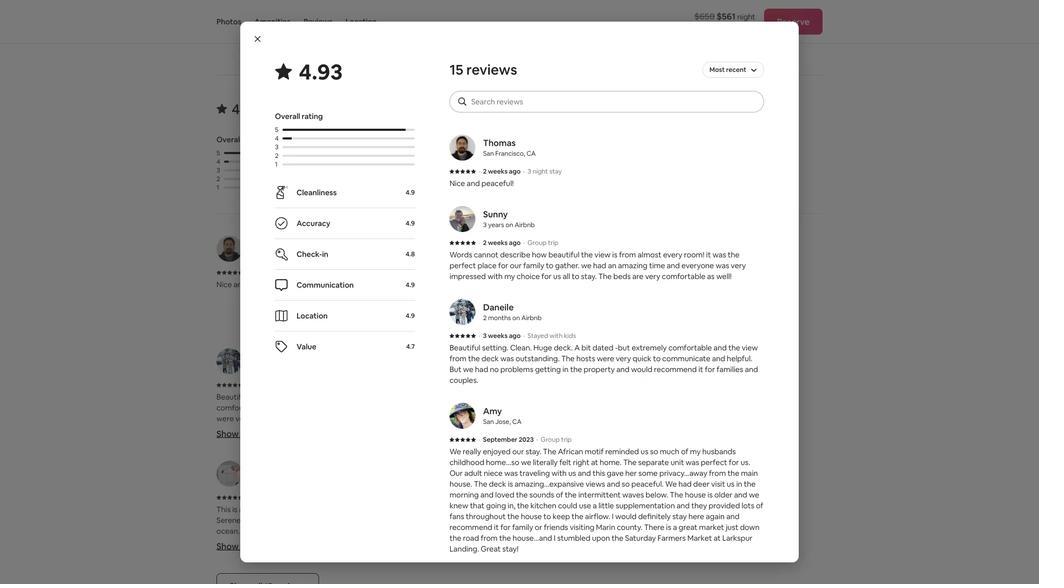 Task type: describe. For each thing, give the bounding box(es) containing it.
1 horizontal spatial it
[[392, 527, 397, 537]]

0 horizontal spatial but
[[385, 393, 397, 402]]

decks,
[[524, 527, 547, 537]]

san up · 2 weeks ago · 3 night stay
[[483, 149, 494, 158]]

thomas image
[[217, 236, 243, 262]]

again for we really enjoyed our stay.  the african motif reminded us so much of my husbands childhood home...so we literally felt right at home.  the separate unit was perfect for us. our adult niece was traveling with us and this gave her some privacy...away from the main house.  the deck is amazing...expansive views and so peaceful.  we had deer visit us in the morning and loved the sounds of the intermittent waves below.  the house is older and we knew that going in, the kitchen could use a little supplementation and they provided lots of fans throughout the house to keep the airflow.  i would definitely stay here again and recommend it for family or friends visiting marin county.  there is a great market just down the road from the house...and i stumbled upon the saturday farmers market at larkspur landing.  great stay!
[[706, 512, 725, 522]]

to inside we really enjoyed our stay.  the african motif reminded us so much of my husbands childhood home...so we literally felt right at home.  the separate unit was perfect for us. our adult niece was traveling with us and this gave her some privacy...away from the main house.  the deck is amazing...expansive views and so peaceful.  we had deer visit us in the morning and loved the sounds of the intermittent waves below.  the house is older and we knew that going in, the kitchen could use a little supplementation and they provided lots of fans throughout the house to keep the airflow.  i would definitely stay here again and recommend it for family or friends visiting marin county.  there is a great market just down the road from the house...and i stumbled upon the saturday farmers market at larkspur landing.  great stay!
[[544, 512, 551, 522]]

landing. for we really enjoyed our stay.  the african motif reminded us so much of my husbands childhood home...so we literally felt right at home.  the separate unit was perfect for us. our adult niece was traveling with us and this gave her some privacy...away from the main house.  the deck is amazing...expansive views and so peaceful.  we had deer visit us in the morning and loved the sounds of the intermittent waves below.  the house is older and we knew that going in, the kitchen could use a little supplementation and they provided lots of fans throughout the house to keep the airflow.  i would definitely stay here again and recommend it for family or friends visiting marin county.  there is a great market just down the road from the house...and i stumbled upon the saturday farmers market at larkspur landing.  great stay!
[[450, 545, 479, 555]]

0 horizontal spatial it
[[305, 505, 310, 515]]

reviews button
[[304, 0, 333, 43]]

older for we really enjoyed our stay.  the african motif reminded us so much of my husbands childhood home...so we literally felt right at home.  the separate unit was perfect for us. our adult niece was traveling with us and this gave her some privacy...away from the main house.  the deck is amazing...expansive views and so peaceful.  we had deer visit us in the morning and loved the sounds of the intermittent waves below.  the house is older and we knew that going in, the kitchen could use a little supplementation and they provided lots of fans throughout the house to keep the airflow.  i would definitely stay here again and recommend it for family or friends visiting marin county.  there is a great market just down the road from the house...and i stumbled upon the saturday farmers market at larkspur landing.  great stay!
[[715, 491, 733, 500]]

4.93 dialog
[[240, 22, 799, 585]]

this
[[217, 505, 231, 515]]

visiting for we really enjoyed our stay.  the african motif reminded us so much of my husbands childhood home...so we literally felt right at home.  the separate unit was perfect for us. our adult niece was traveling with us and this gave her some privacy...away from the main house.  the deck is amazing...expansive views and so peaceful.  we had deer visit us in the morning and loved the sounds of the intermittent waves below.  the house is older and we knew that going in, the kitchen could use a little supplementation and they provided lots of fans throughout the house to keep the airflow.  i would definitely stay here again and recommend it for family or friends visiting marin county.  there is a great market just down the road from the house...and i stumbled upon the saturday farmers market at larkspur landing.  great stay!
[[570, 523, 595, 533]]

my inside we really enjoyed our stay.  the african motif reminded us so much of my husbands childhood home...so we literally felt right at home.  the separate unit was perfect for us. our adult niece was traveling with us and this gave her some privacy...away from the main house.  the deck is amazing...expansive views and so peaceful.  we had deer visit us in the morning and loved the sounds of the intermittent waves below.  the house is older and we knew that going in, the kitchen could use a little supplementation and they provided lots of fans throughout the house to keep the airflow.  i would definitely stay here again and recommend it for family or friends visiting marin county.  there is a great market just down the road from the house...and i stumbled upon the saturday farmers market at larkspur landing.  great stay!
[[690, 447, 701, 457]]

most recent button
[[703, 61, 765, 79]]

trip inside "you need only to look at the pictures to see what a beautiful view awaits you at this lovely home. great location, tons of space, wonderful decks, beautiful well stocked kitchen, excellent seating areas. it was perfect for a multi-generational trip celebrating some important milestones. plus our hosts were terrific- great communication and super flexible. we hope to return again."
[[636, 538, 648, 547]]

deck inside we really enjoyed our stay.  the african motif reminded us so much of my husbands childhood home...so we literally felt right at home.  the separate unit was perfect for us. our adult niece was traveling with us and this gave her some privacy...away from the main house.  the deck is amazing...expansive views and so peaceful.  we had deer visit us in the morning and loved the sounds of the intermittent waves below.  the house is older and we knew that going in, the kitchen could use a little supplementation and they provided lots of fans throughout the house to keep the airflow.  i would definitely stay here again and recommend it for family or friends visiting marin county.  there is a great market just down the road from the house...and i stumbled upon the saturday farmers market at larkspur landing.  great stay!
[[489, 480, 507, 490]]

1 horizontal spatial an
[[740, 291, 748, 301]]

i up stocked
[[612, 512, 614, 522]]

home. for we really enjoyed our stay.  the african motif reminded us so much of my husbands childhood home...so we literally felt right at home.  the separate unit was perfect for us. our adult niece was traveling with us and this gave her some privacy...away from the main house.  the deck is amazing...expansive views and so peaceful.  we had deer visit us in the morning and loved the sounds of the intermittent waves below.  the house is older and we knew that going in, the kitchen could use a little supplementation and they provided lots of fans throughout the house to keep the airflow.  i would definitely stay here again and recommend it for family or friends visiting marin county.  there is a great market just down the road from the house...and i stumbled upon the saturday farmers market at larkspur landing.  great stay!
[[600, 458, 622, 468]]

lovely
[[586, 516, 606, 526]]

extremely inside the 4.93 dialog
[[632, 343, 667, 353]]

hosts inside "you need only to look at the pictures to see what a beautiful view awaits you at this lovely home. great location, tons of space, wonderful decks, beautiful well stocked kitchen, excellent seating areas. it was perfect for a multi-generational trip celebrating some important milestones. plus our hosts were terrific- great communication and super flexible. we hope to return again."
[[594, 549, 613, 558]]

2023 for faustino
[[581, 494, 596, 502]]

1 vertical spatial 15
[[269, 100, 283, 118]]

super
[[524, 559, 544, 569]]

hosts inside the 4.93 dialog
[[577, 354, 596, 364]]

2 weeks ago · 3 night stay
[[250, 269, 329, 277]]

daneile image
[[217, 349, 243, 375]]

more for faustino
[[548, 541, 570, 552]]

in inside we really enjoyed our stay.  the african motif reminded us so much of my husbands childhood home...so we literally felt right at home.  the separate unit was perfect for us.  our adult niece was traveling with us and this gave her some privacy...away from the main house.  the deck is amazing...expansive views and so peaceful.  we had deer visit us in the morning and loved the sounds of the intermittent waves below.  the house is older and we knew that going in, the kitchen could use a little supplementation and they provided lots of fans throughout the house to keep the airflow.  i would definitely stay here again and recommend it for family or friends visiting marin county.  there is a great market just down the road from the house...and i stumbled upon the saturday farmers market at larkspur landing.  great stay!
[[746, 436, 752, 446]]

faustino image
[[524, 461, 550, 487]]

words cannot describe how beautiful the view is from almost every room! it was the perfect place for our family to gather. we had an amazing time and everyone was very impressed with my choice for us all to stay. the beds are very comfortable as well! inside the 4.93 dialog
[[450, 250, 746, 282]]

just for we really enjoyed our stay.  the african motif reminded us so much of my husbands childhood home...so we literally felt right at home.  the separate unit was perfect for us.  our adult niece was traveling with us and this gave her some privacy...away from the main house.  the deck is amazing...expansive views and so peaceful.  we had deer visit us in the morning and loved the sounds of the intermittent waves below.  the house is older and we knew that going in, the kitchen could use a little supplementation and they provided lots of fans throughout the house to keep the airflow.  i would definitely stay here again and recommend it for family or friends visiting marin county.  there is a great market just down the road from the house...and i stumbled upon the saturday farmers market at larkspur landing.  great stay!
[[750, 490, 762, 500]]

4.9 for cleanliness
[[406, 188, 415, 197]]

3 inside faustino 3 years on airbnb
[[558, 476, 561, 484]]

daneile for daneile 2 months on airbnb
[[483, 302, 514, 313]]

market for we really enjoyed our stay.  the african motif reminded us so much of my husbands childhood home...so we literally felt right at home.  the separate unit was perfect for us. our adult niece was traveling with us and this gave her some privacy...away from the main house.  the deck is amazing...expansive views and so peaceful.  we had deer visit us in the morning and loved the sounds of the intermittent waves below.  the house is older and we knew that going in, the kitchen could use a little supplementation and they provided lots of fans throughout the house to keep the airflow.  i would definitely stay here again and recommend it for family or friends visiting marin county.  there is a great market just down the road from the house...and i stumbled upon the saturday farmers market at larkspur landing.  great stay!
[[700, 523, 725, 533]]

no inside this is a wonderful place. it is better than what you see in the pictures. serene, peaceful, private, spacious with spectacular views of the ocean.  christina is a great host, always responsive. it has been done up simply, and elegantly - no clutter , and that adds to the spaciousness and peacefulness. my wife, daughter, son and i had a great experience. we will love to be back again.
[[295, 538, 304, 547]]

ago for nice and peaceful!
[[509, 167, 521, 176]]

1 horizontal spatial location
[[346, 17, 377, 27]]

in, for we really enjoyed our stay.  the african motif reminded us so much of my husbands childhood home...so we literally felt right at home.  the separate unit was perfect for us.  our adult niece was traveling with us and this gave her some privacy...away from the main house.  the deck is amazing...expansive views and so peaceful.  we had deer visit us in the morning and loved the sounds of the intermittent waves below.  the house is older and we knew that going in, the kitchen could use a little supplementation and they provided lots of fans throughout the house to keep the airflow.  i would definitely stay here again and recommend it for family or friends visiting marin county.  there is a great market just down the road from the house...and i stumbled upon the saturday farmers market at larkspur landing.  great stay!
[[658, 458, 666, 467]]

communicate inside the 4.93 dialog
[[663, 354, 711, 364]]

· september 2023 · group trip
[[479, 436, 572, 444]]

stayed
[[528, 332, 549, 340]]

place.
[[282, 505, 303, 515]]

gather. inside the 4.93 dialog
[[556, 261, 580, 271]]

has
[[399, 527, 411, 537]]

awaits
[[524, 516, 547, 526]]

an inside the 4.93 dialog
[[608, 261, 617, 271]]

be
[[268, 559, 277, 569]]

kitchen for we really enjoyed our stay.  the african motif reminded us so much of my husbands childhood home...so we literally felt right at home.  the separate unit was perfect for us. our adult niece was traveling with us and this gave her some privacy...away from the main house.  the deck is amazing...expansive views and so peaceful.  we had deer visit us in the morning and loved the sounds of the intermittent waves below.  the house is older and we knew that going in, the kitchen could use a little supplementation and they provided lots of fans throughout the house to keep the airflow.  i would definitely stay here again and recommend it for family or friends visiting marin county.  there is a great market just down the road from the house...and i stumbled upon the saturday farmers market at larkspur landing.  great stay!
[[531, 501, 557, 511]]

1 vertical spatial cannot
[[549, 280, 573, 290]]

us. for we really enjoyed our stay.  the african motif reminded us so much of my husbands childhood home...so we literally felt right at home.  the separate unit was perfect for us.  our adult niece was traveling with us and this gave her some privacy...away from the main house.  the deck is amazing...expansive views and so peaceful.  we had deer visit us in the morning and loved the sounds of the intermittent waves below.  the house is older and we knew that going in, the kitchen could use a little supplementation and they provided lots of fans throughout the house to keep the airflow.  i would definitely stay here again and recommend it for family or friends visiting marin county.  there is a great market just down the road from the house...and i stumbled upon the saturday farmers market at larkspur landing.  great stay!
[[627, 414, 636, 424]]

visit for we really enjoyed our stay.  the african motif reminded us so much of my husbands childhood home...so we literally felt right at home.  the separate unit was perfect for us. our adult niece was traveling with us and this gave her some privacy...away from the main house.  the deck is amazing...expansive views and so peaceful.  we had deer visit us in the morning and loved the sounds of the intermittent waves below.  the house is older and we knew that going in, the kitchen could use a little supplementation and they provided lots of fans throughout the house to keep the airflow.  i would definitely stay here again and recommend it for family or friends visiting marin county.  there is a great market just down the road from the house...and i stumbled upon the saturday farmers market at larkspur landing.  great stay!
[[712, 480, 726, 490]]

milestones.
[[524, 549, 564, 558]]

home...so for we really enjoyed our stay.  the african motif reminded us so much of my husbands childhood home...so we literally felt right at home.  the separate unit was perfect for us.  our adult niece was traveling with us and this gave her some privacy...away from the main house.  the deck is amazing...expansive views and so peaceful.  we had deer visit us in the morning and loved the sounds of the intermittent waves below.  the house is older and we knew that going in, the kitchen could use a little supplementation and they provided lots of fans throughout the house to keep the airflow.  i would definitely stay here again and recommend it for family or friends visiting marin county.  there is a great market just down the road from the house...and i stumbled upon the saturday farmers market at larkspur landing.  great stay!
[[608, 403, 642, 413]]

1 vertical spatial time
[[555, 302, 571, 311]]

had inside we really enjoyed our stay.  the african motif reminded us so much of my husbands childhood home...so we literally felt right at home.  the separate unit was perfect for us. our adult niece was traveling with us and this gave her some privacy...away from the main house.  the deck is amazing...expansive views and so peaceful.  we had deer visit us in the morning and loved the sounds of the intermittent waves below.  the house is older and we knew that going in, the kitchen could use a little supplementation and they provided lots of fans throughout the house to keep the airflow.  i would definitely stay here again and recommend it for family or friends visiting marin county.  there is a great market just down the road from the house...and i stumbled upon the saturday farmers market at larkspur landing.  great stay!
[[679, 480, 692, 490]]

· 3 weeks ago · stayed with kids
[[479, 332, 576, 340]]

$650
[[695, 11, 715, 22]]

great inside "you need only to look at the pictures to see what a beautiful view awaits you at this lovely home. great location, tons of space, wonderful decks, beautiful well stocked kitchen, excellent seating areas. it was perfect for a multi-generational trip celebrating some important milestones. plus our hosts were terrific- great communication and super flexible. we hope to return again."
[[662, 549, 680, 558]]

supplementation for we really enjoyed our stay.  the african motif reminded us so much of my husbands childhood home...so we literally felt right at home.  the separate unit was perfect for us. our adult niece was traveling with us and this gave her some privacy...away from the main house.  the deck is amazing...expansive views and so peaceful.  we had deer visit us in the morning and loved the sounds of the intermittent waves below.  the house is older and we knew that going in, the kitchen could use a little supplementation and they provided lots of fans throughout the house to keep the airflow.  i would definitely stay here again and recommend it for family or friends visiting marin county.  there is a great market just down the road from the house...and i stumbled upon the saturday farmers market at larkspur landing.  great stay!
[[616, 501, 675, 511]]

marin for we really enjoyed our stay.  the african motif reminded us so much of my husbands childhood home...so we literally felt right at home.  the separate unit was perfect for us.  our adult niece was traveling with us and this gave her some privacy...away from the main house.  the deck is amazing...expansive views and so peaceful.  we had deer visit us in the morning and loved the sounds of the intermittent waves below.  the house is older and we knew that going in, the kitchen could use a little supplementation and they provided lots of fans throughout the house to keep the airflow.  i would definitely stay here again and recommend it for family or friends visiting marin county.  there is a great market just down the road from the house...and i stumbled upon the saturday farmers market at larkspur landing.  great stay!
[[620, 490, 639, 500]]

0 horizontal spatial dated
[[360, 393, 381, 402]]

4.8 inside the 4.93 dialog
[[406, 250, 415, 259]]

there for we really enjoyed our stay.  the african motif reminded us so much of my husbands childhood home...so we literally felt right at home.  the separate unit was perfect for us.  our adult niece was traveling with us and this gave her some privacy...away from the main house.  the deck is amazing...expansive views and so peaceful.  we had deer visit us in the morning and loved the sounds of the intermittent waves below.  the house is older and we knew that going in, the kitchen could use a little supplementation and they provided lots of fans throughout the house to keep the airflow.  i would definitely stay here again and recommend it for family or friends visiting marin county.  there is a great market just down the road from the house...and i stumbled upon the saturday farmers market at larkspur landing.  great stay!
[[668, 490, 688, 500]]

amenities
[[255, 17, 291, 27]]

clutter
[[306, 538, 329, 547]]

15 reviews
[[450, 61, 518, 79]]

most recent
[[710, 66, 747, 74]]

1 vertical spatial beautiful setting. clean. huge deck. a bit dated -but extremely comfortable and the view from the deck was outstanding.  the hosts were very quick to communicate and helpful. but we had no problems getting in the property and would recommend it for families and couples.
[[217, 393, 458, 446]]

couples. inside list
[[217, 436, 246, 446]]

rating for 4.93 · 15 reviews
[[243, 135, 265, 145]]

4.93 for 4.93 · 15 reviews
[[232, 100, 260, 118]]

how inside words cannot describe how beautiful the view is from almost every room! it was the perfect place for our family to gather. we had an amazing time and everyone was very impressed with my choice for us all to stay. the beds are very comfortable as well!
[[532, 250, 547, 260]]

i up · august 2023 · group trip
[[593, 479, 594, 489]]

home...so for we really enjoyed our stay.  the african motif reminded us so much of my husbands childhood home...so we literally felt right at home.  the separate unit was perfect for us. our adult niece was traveling with us and this gave her some privacy...away from the main house.  the deck is amazing...expansive views and so peaceful.  we had deer visit us in the morning and loved the sounds of the intermittent waves below.  the house is older and we knew that going in, the kitchen could use a little supplementation and they provided lots of fans throughout the house to keep the airflow.  i would definitely stay here again and recommend it for family or friends visiting marin county.  there is a great market just down the road from the house...and i stumbled upon the saturday farmers market at larkspur landing.  great stay!
[[486, 458, 520, 468]]

we inside this is a wonderful place. it is better than what you see in the pictures. serene, peaceful, private, spacious with spectacular views of the ocean.  christina is a great host, always responsive. it has been done up simply, and elegantly - no clutter , and that adds to the spaciousness and peacefulness. my wife, daughter, son and i had a great experience. we will love to be back again.
[[217, 559, 228, 569]]

will
[[230, 559, 241, 569]]

weeks for words
[[488, 239, 508, 247]]

daneile 2 months on airbnb
[[483, 302, 542, 322]]

road for we really enjoyed our stay.  the african motif reminded us so much of my husbands childhood home...so we literally felt right at home.  the separate unit was perfect for us. our adult niece was traveling with us and this gave her some privacy...away from the main house.  the deck is amazing...expansive views and so peaceful.  we had deer visit us in the morning and loved the sounds of the intermittent waves below.  the house is older and we knew that going in, the kitchen could use a little supplementation and they provided lots of fans throughout the house to keep the airflow.  i would definitely stay here again and recommend it for family or friends visiting marin county.  there is a great market just down the road from the house...and i stumbled upon the saturday farmers market at larkspur landing.  great stay!
[[463, 534, 479, 544]]

4.93 for 4.93
[[299, 57, 343, 86]]

,
[[331, 538, 332, 547]]

little for we really enjoyed our stay.  the african motif reminded us so much of my husbands childhood home...so we literally felt right at home.  the separate unit was perfect for us. our adult niece was traveling with us and this gave her some privacy...away from the main house.  the deck is amazing...expansive views and so peaceful.  we had deer visit us in the morning and loved the sounds of the intermittent waves below.  the house is older and we knew that going in, the kitchen could use a little supplementation and they provided lots of fans throughout the house to keep the airflow.  i would definitely stay here again and recommend it for family or friends visiting marin county.  there is a great market just down the road from the house...and i stumbled upon the saturday farmers market at larkspur landing.  great stay!
[[599, 501, 614, 511]]

wife,
[[293, 549, 310, 558]]

better
[[318, 505, 341, 515]]

there for we really enjoyed our stay.  the african motif reminded us so much of my husbands childhood home...so we literally felt right at home.  the separate unit was perfect for us. our adult niece was traveling with us and this gave her some privacy...away from the main house.  the deck is amazing...expansive views and so peaceful.  we had deer visit us in the morning and loved the sounds of the intermittent waves below.  the house is older and we knew that going in, the kitchen could use a little supplementation and they provided lots of fans throughout the house to keep the airflow.  i would definitely stay here again and recommend it for family or friends visiting marin county.  there is a great market just down the road from the house...and i stumbled upon the saturday farmers market at larkspur landing.  great stay!
[[645, 523, 665, 533]]

had inside this is a wonderful place. it is better than what you see in the pictures. serene, peaceful, private, spacious with spectacular views of the ocean.  christina is a great host, always responsive. it has been done up simply, and elegantly - no clutter , and that adds to the spaciousness and peacefulness. my wife, daughter, son and i had a great experience. we will love to be back again.
[[379, 549, 392, 558]]

cannot inside the 4.93 dialog
[[474, 250, 499, 260]]

definitely for we really enjoyed our stay.  the african motif reminded us so much of my husbands childhood home...so we literally felt right at home.  the separate unit was perfect for us. our adult niece was traveling with us and this gave her some privacy...away from the main house.  the deck is amazing...expansive views and so peaceful.  we had deer visit us in the morning and loved the sounds of the intermittent waves below.  the house is older and we knew that going in, the kitchen could use a little supplementation and they provided lots of fans throughout the house to keep the airflow.  i would definitely stay here again and recommend it for family or friends visiting marin county.  there is a great market just down the road from the house...and i stumbled upon the saturday farmers market at larkspur landing.  great stay!
[[639, 512, 671, 522]]

1 vertical spatial were
[[217, 414, 234, 424]]

show more for faustino
[[524, 541, 570, 552]]

1 vertical spatial communicate
[[282, 414, 330, 424]]

airbnb inside daneile 2 months on airbnb
[[522, 314, 542, 322]]

photos button
[[217, 0, 242, 43]]

spectacular
[[355, 516, 396, 526]]

reviews
[[304, 17, 333, 27]]

1 vertical spatial all
[[524, 312, 532, 322]]

beautiful inside words cannot describe how beautiful the view is from almost every room! it was the perfect place for our family to gather. we had an amazing time and everyone was very impressed with my choice for us all to stay. the beds are very comfortable as well!
[[549, 250, 580, 260]]

back
[[279, 559, 295, 569]]

peaceful! for 3 night stay
[[249, 280, 281, 290]]

stay. inside we really enjoyed our stay.  the african motif reminded us so much of my husbands childhood home...so we literally felt right at home.  the separate unit was perfect for us. our adult niece was traveling with us and this gave her some privacy...away from the main house.  the deck is amazing...expansive views and so peaceful.  we had deer visit us in the morning and loved the sounds of the intermittent waves below.  the house is older and we knew that going in, the kitchen could use a little supplementation and they provided lots of fans throughout the house to keep the airflow.  i would definitely stay here again and recommend it for family or friends visiting marin county.  there is a great market just down the road from the house...and i stumbled upon the saturday farmers market at larkspur landing.  great stay!
[[526, 447, 542, 457]]

huge inside the 4.93 dialog
[[534, 343, 553, 353]]

outstanding. inside the 4.93 dialog
[[516, 354, 560, 364]]

peacefulness.
[[231, 549, 279, 558]]

it inside we really enjoyed our stay.  the african motif reminded us so much of my husbands childhood home...so we literally felt right at home.  the separate unit was perfect for us. our adult niece was traveling with us and this gave her some privacy...away from the main house.  the deck is amazing...expansive views and so peaceful.  we had deer visit us in the morning and loved the sounds of the intermittent waves below.  the house is older and we knew that going in, the kitchen could use a little supplementation and they provided lots of fans throughout the house to keep the airflow.  i would definitely stay here again and recommend it for family or friends visiting marin county.  there is a great market just down the road from the house...and i stumbled upon the saturday farmers market at larkspur landing.  great stay!
[[494, 523, 499, 533]]

as inside list
[[669, 312, 676, 322]]

faustino 3 years on airbnb
[[558, 464, 610, 484]]

night inside the 4.93 dialog
[[533, 167, 548, 176]]

thomas image for 3 night stay
[[217, 236, 243, 262]]

stay inside we really enjoyed our stay.  the african motif reminded us so much of my husbands childhood home...so we literally felt right at home.  the separate unit was perfect for us. our adult niece was traveling with us and this gave her some privacy...away from the main house.  the deck is amazing...expansive views and so peaceful.  we had deer visit us in the morning and loved the sounds of the intermittent waves below.  the house is older and we knew that going in, the kitchen could use a little supplementation and they provided lots of fans throughout the house to keep the airflow.  i would definitely stay here again and recommend it for family or friends visiting marin county.  there is a great market just down the road from the house...and i stumbled upon the saturday farmers market at larkspur landing.  great stay!
[[673, 512, 687, 522]]

check-in
[[297, 250, 329, 259]]

you need only to look at the pictures to see what a beautiful view awaits you at this lovely home. great location, tons of space, wonderful decks, beautiful well stocked kitchen, excellent seating areas. it was perfect for a multi-generational trip celebrating some important milestones. plus our hosts were terrific- great communication and super flexible. we hope to return again.
[[524, 505, 770, 580]]

couples. inside the 4.93 dialog
[[450, 376, 479, 386]]

great down 'has'
[[399, 549, 418, 558]]

peaceful,
[[244, 516, 277, 526]]

up
[[451, 527, 460, 537]]

i inside this is a wonderful place. it is better than what you see in the pictures. serene, peaceful, private, spacious with spectacular views of the ocean.  christina is a great host, always responsive. it has been done up simply, and elegantly - no clutter , and that adds to the spaciousness and peacefulness. my wife, daughter, son and i had a great experience. we will love to be back again.
[[375, 549, 377, 558]]

perfect inside we really enjoyed our stay.  the african motif reminded us so much of my husbands childhood home...so we literally felt right at home.  the separate unit was perfect for us.  our adult niece was traveling with us and this gave her some privacy...away from the main house.  the deck is amazing...expansive views and so peaceful.  we had deer visit us in the morning and loved the sounds of the intermittent waves below.  the house is older and we knew that going in, the kitchen could use a little supplementation and they provided lots of fans throughout the house to keep the airflow.  i would definitely stay here again and recommend it for family or friends visiting marin county.  there is a great market just down the road from the house...and i stumbled upon the saturday farmers market at larkspur landing.  great stay!
[[587, 414, 613, 424]]

knew for we really enjoyed our stay.  the african motif reminded us so much of my husbands childhood home...so we literally felt right at home.  the separate unit was perfect for us. our adult niece was traveling with us and this gave her some privacy...away from the main house.  the deck is amazing...expansive views and so peaceful.  we had deer visit us in the morning and loved the sounds of the intermittent waves below.  the house is older and we knew that going in, the kitchen could use a little supplementation and they provided lots of fans throughout the house to keep the airflow.  i would definitely stay here again and recommend it for family or friends visiting marin county.  there is a great market just down the road from the house...and i stumbled upon the saturday farmers market at larkspur landing.  great stay!
[[450, 501, 469, 511]]

they for we really enjoyed our stay.  the african motif reminded us so much of my husbands childhood home...so we literally felt right at home.  the separate unit was perfect for us. our adult niece was traveling with us and this gave her some privacy...away from the main house.  the deck is amazing...expansive views and so peaceful.  we had deer visit us in the morning and loved the sounds of the intermittent waves below.  the house is older and we knew that going in, the kitchen could use a little supplementation and they provided lots of fans throughout the house to keep the airflow.  i would definitely stay here again and recommend it for family or friends visiting marin county.  there is a great market just down the road from the house...and i stumbled upon the saturday farmers market at larkspur landing.  great stay!
[[692, 501, 708, 511]]

was inside "you need only to look at the pictures to see what a beautiful view awaits you at this lovely home. great location, tons of space, wonderful decks, beautiful well stocked kitchen, excellent seating areas. it was perfect for a multi-generational trip celebrating some important milestones. plus our hosts were terrific- great communication and super flexible. we hope to return again."
[[745, 527, 758, 537]]

main for we really enjoyed our stay.  the african motif reminded us so much of my husbands childhood home...so we literally felt right at home.  the separate unit was perfect for us.  our adult niece was traveling with us and this gave her some privacy...away from the main house.  the deck is amazing...expansive views and so peaceful.  we had deer visit us in the morning and loved the sounds of the intermittent waves below.  the house is older and we knew that going in, the kitchen could use a little supplementation and they provided lots of fans throughout the house to keep the airflow.  i would definitely stay here again and recommend it for family or friends visiting marin county.  there is a great market just down the road from the house...and i stumbled upon the saturday farmers market at larkspur landing.  great stay!
[[688, 425, 704, 435]]

pictures.
[[428, 505, 458, 515]]

no inside the 4.93 dialog
[[490, 365, 499, 375]]

terrific-
[[634, 549, 660, 558]]

husbands for we really enjoyed our stay.  the african motif reminded us so much of my husbands childhood home...so we literally felt right at home.  the separate unit was perfect for us. our adult niece was traveling with us and this gave her some privacy...away from the main house.  the deck is amazing...expansive views and so peaceful.  we had deer visit us in the morning and loved the sounds of the intermittent waves below.  the house is older and we knew that going in, the kitchen could use a little supplementation and they provided lots of fans throughout the house to keep the airflow.  i would definitely stay here again and recommend it for family or friends visiting marin county.  there is a great market just down the road from the house...and i stumbled upon the saturday farmers market at larkspur landing.  great stay!
[[703, 447, 736, 457]]

knew for we really enjoyed our stay.  the african motif reminded us so much of my husbands childhood home...so we literally felt right at home.  the separate unit was perfect for us.  our adult niece was traveling with us and this gave her some privacy...away from the main house.  the deck is amazing...expansive views and so peaceful.  we had deer visit us in the morning and loved the sounds of the intermittent waves below.  the house is older and we knew that going in, the kitchen could use a little supplementation and they provided lots of fans throughout the house to keep the airflow.  i would definitely stay here again and recommend it for family or friends visiting marin county.  there is a great market just down the road from the house...and i stumbled upon the saturday farmers market at larkspur landing.  great stay!
[[600, 458, 619, 467]]

property inside the 4.93 dialog
[[584, 365, 615, 375]]

1 horizontal spatial -
[[382, 393, 385, 402]]

weeks for beautiful
[[488, 332, 508, 340]]

road for we really enjoyed our stay.  the african motif reminded us so much of my husbands childhood home...so we literally felt right at home.  the separate unit was perfect for us.  our adult niece was traveling with us and this gave her some privacy...away from the main house.  the deck is amazing...expansive views and so peaceful.  we had deer visit us in the morning and loved the sounds of the intermittent waves below.  the house is older and we knew that going in, the kitchen could use a little supplementation and they provided lots of fans throughout the house to keep the airflow.  i would definitely stay here again and recommend it for family or friends visiting marin county.  there is a great market just down the road from the house...and i stumbled upon the saturday farmers market at larkspur landing.  great stay!
[[559, 501, 575, 511]]

host,
[[307, 527, 325, 537]]

1 horizontal spatial how
[[607, 280, 622, 290]]

communication
[[682, 549, 736, 558]]

1 vertical spatial no
[[414, 414, 423, 424]]

family inside we really enjoyed our stay.  the african motif reminded us so much of my husbands childhood home...so we literally felt right at home.  the separate unit was perfect for us. our adult niece was traveling with us and this gave her some privacy...away from the main house.  the deck is amazing...expansive views and so peaceful.  we had deer visit us in the morning and loved the sounds of the intermittent waves below.  the house is older and we knew that going in, the kitchen could use a little supplementation and they provided lots of fans throughout the house to keep the airflow.  i would definitely stay here again and recommend it for family or friends visiting marin county.  there is a great market just down the road from the house...and i stumbled upon the saturday farmers market at larkspur landing.  great stay!
[[513, 523, 534, 533]]

1 vertical spatial amazing
[[524, 302, 554, 311]]

words inside the 4.93 dialog
[[450, 250, 473, 260]]

would inside we really enjoyed our stay.  the african motif reminded us so much of my husbands childhood home...so we literally felt right at home.  the separate unit was perfect for us.  our adult niece was traveling with us and this gave her some privacy...away from the main house.  the deck is amazing...expansive views and so peaceful.  we had deer visit us in the morning and loved the sounds of the intermittent waves below.  the house is older and we knew that going in, the kitchen could use a little supplementation and they provided lots of fans throughout the house to keep the airflow.  i would definitely stay here again and recommend it for family or friends visiting marin county.  there is a great market just down the road from the house...and i stumbled upon the saturday farmers market at larkspur landing.  great stay!
[[596, 479, 617, 489]]

the inside "you need only to look at the pictures to see what a beautiful view awaits you at this lovely home. great location, tons of space, wonderful decks, beautiful well stocked kitchen, excellent seating areas. it was perfect for a multi-generational trip celebrating some important milestones. plus our hosts were terrific- great communication and super flexible. we hope to return again."
[[609, 505, 621, 515]]

spaciousness
[[406, 538, 452, 547]]

with inside we really enjoyed our stay.  the african motif reminded us so much of my husbands childhood home...so we literally felt right at home.  the separate unit was perfect for us. our adult niece was traveling with us and this gave her some privacy...away from the main house.  the deck is amazing...expansive views and so peaceful.  we had deer visit us in the morning and loved the sounds of the intermittent waves below.  the house is older and we knew that going in, the kitchen could use a little supplementation and they provided lots of fans throughout the house to keep the airflow.  i would definitely stay here again and recommend it for family or friends visiting marin county.  there is a great market just down the road from the house...and i stumbled upon the saturday farmers market at larkspur landing.  great stay!
[[552, 469, 567, 479]]

communication
[[297, 281, 354, 290]]

really for we really enjoyed our stay.  the african motif reminded us so much of my husbands childhood home...so we literally felt right at home.  the separate unit was perfect for us. our adult niece was traveling with us and this gave her some privacy...away from the main house.  the deck is amazing...expansive views and so peaceful.  we had deer visit us in the morning and loved the sounds of the intermittent waves below.  the house is older and we knew that going in, the kitchen could use a little supplementation and they provided lots of fans throughout the house to keep the airflow.  i would definitely stay here again and recommend it for family or friends visiting marin county.  there is a great market just down the road from the house...and i stumbled upon the saturday farmers market at larkspur landing.  great stay!
[[463, 447, 482, 457]]

outstanding. inside list
[[374, 403, 418, 413]]

county. for we really enjoyed our stay.  the african motif reminded us so much of my husbands childhood home...so we literally felt right at home.  the separate unit was perfect for us. our adult niece was traveling with us and this gave her some privacy...away from the main house.  the deck is amazing...expansive views and so peaceful.  we had deer visit us in the morning and loved the sounds of the intermittent waves below.  the house is older and we knew that going in, the kitchen could use a little supplementation and they provided lots of fans throughout the house to keep the airflow.  i would definitely stay here again and recommend it for family or friends visiting marin county.  there is a great market just down the road from the house...and i stumbled upon the saturday farmers market at larkspur landing.  great stay!
[[617, 523, 643, 533]]

place inside words cannot describe how beautiful the view is from almost every room! it was the perfect place for our family to gather. we had an amazing time and everyone was very impressed with my choice for us all to stay. the beds are very comfortable as well!
[[478, 261, 497, 271]]

right for we really enjoyed our stay.  the african motif reminded us so much of my husbands childhood home...so we literally felt right at home.  the separate unit was perfect for us.  our adult niece was traveling with us and this gave her some privacy...away from the main house.  the deck is amazing...expansive views and so peaceful.  we had deer visit us in the morning and loved the sounds of the intermittent waves below.  the house is older and we knew that going in, the kitchen could use a little supplementation and they provided lots of fans throughout the house to keep the airflow.  i would definitely stay here again and recommend it for family or friends visiting marin county.  there is a great market just down the road from the house...and i stumbled upon the saturday farmers market at larkspur landing.  great stay!
[[695, 403, 712, 413]]

space,
[[710, 516, 732, 526]]

reviews inside the 4.93 dialog
[[467, 61, 518, 79]]

much for we really enjoyed our stay.  the african motif reminded us so much of my husbands childhood home...so we literally felt right at home.  the separate unit was perfect for us.  our adult niece was traveling with us and this gave her some privacy...away from the main house.  the deck is amazing...expansive views and so peaceful.  we had deer visit us in the morning and loved the sounds of the intermittent waves below.  the house is older and we knew that going in, the kitchen could use a little supplementation and they provided lots of fans throughout the house to keep the airflow.  i would definitely stay here again and recommend it for family or friends visiting marin county.  there is a great market just down the road from the house...and i stumbled upon the saturday farmers market at larkspur landing.  great stay!
[[735, 393, 754, 402]]

this inside "you need only to look at the pictures to see what a beautiful view awaits you at this lovely home. great location, tons of space, wonderful decks, beautiful well stocked kitchen, excellent seating areas. it was perfect for a multi-generational trip celebrating some important milestones. plus our hosts were terrific- great communication and super flexible. we hope to return again."
[[571, 516, 584, 526]]

1 vertical spatial hosts
[[435, 403, 454, 413]]

jose, for 3 night stay
[[570, 363, 586, 372]]

amazing inside the 4.93 dialog
[[618, 261, 648, 271]]

4.93 · 15 reviews
[[232, 100, 337, 118]]

impressed inside list
[[654, 302, 690, 311]]

the inside words cannot describe how beautiful the view is from almost every room! it was the perfect place for our family to gather. we had an amazing time and everyone was very impressed with my choice for us all to stay. the beds are very comfortable as well!
[[599, 272, 612, 282]]

hope
[[537, 570, 555, 580]]

4.9 inside "cleanliness 4.9"
[[322, 146, 336, 158]]

upon for we really enjoyed our stay.  the african motif reminded us so much of my husbands childhood home...so we literally felt right at home.  the separate unit was perfect for us. our adult niece was traveling with us and this gave her some privacy...away from the main house.  the deck is amazing...expansive views and so peaceful.  we had deer visit us in the morning and loved the sounds of the intermittent waves below.  the house is older and we knew that going in, the kitchen could use a little supplementation and they provided lots of fans throughout the house to keep the airflow.  i would definitely stay here again and recommend it for family or friends visiting marin county.  there is a great market just down the road from the house...and i stumbled upon the saturday farmers market at larkspur landing.  great stay!
[[592, 534, 610, 544]]

value
[[297, 342, 317, 352]]

market for we really enjoyed our stay.  the african motif reminded us so much of my husbands childhood home...so we literally felt right at home.  the separate unit was perfect for us.  our adult niece was traveling with us and this gave her some privacy...away from the main house.  the deck is amazing...expansive views and so peaceful.  we had deer visit us in the morning and loved the sounds of the intermittent waves below.  the house is older and we knew that going in, the kitchen could use a little supplementation and they provided lots of fans throughout the house to keep the airflow.  i would definitely stay here again and recommend it for family or friends visiting marin county.  there is a great market just down the road from the house...and i stumbled upon the saturday farmers market at larkspur landing.  great stay!
[[723, 490, 748, 500]]

faustino image
[[524, 461, 550, 487]]

15 inside the 4.93 dialog
[[450, 61, 464, 79]]

husbands for we really enjoyed our stay.  the african motif reminded us so much of my husbands childhood home...so we literally felt right at home.  the separate unit was perfect for us.  our adult niece was traveling with us and this gave her some privacy...away from the main house.  the deck is amazing...expansive views and so peaceful.  we had deer visit us in the morning and loved the sounds of the intermittent waves below.  the house is older and we knew that going in, the kitchen could use a little supplementation and they provided lots of fans throughout the house to keep the airflow.  i would definitely stay here again and recommend it for family or friends visiting marin county.  there is a great market just down the road from the house...and i stumbled upon the saturday farmers market at larkspur landing.  great stay!
[[537, 403, 570, 413]]

see inside this is a wonderful place. it is better than what you see in the pictures. serene, peaceful, private, spacious with spectacular views of the ocean.  christina is a great host, always responsive. it has been done up simply, and elegantly - no clutter , and that adds to the spaciousness and peacefulness. my wife, daughter, son and i had a great experience. we will love to be back again.
[[393, 505, 405, 515]]

0 horizontal spatial getting
[[217, 425, 242, 435]]

spacious
[[306, 516, 337, 526]]

her for we really enjoyed our stay.  the african motif reminded us so much of my husbands childhood home...so we literally felt right at home.  the separate unit was perfect for us.  our adult niece was traveling with us and this gave her some privacy...away from the main house.  the deck is amazing...expansive views and so peaceful.  we had deer visit us in the morning and loved the sounds of the intermittent waves below.  the house is older and we knew that going in, the kitchen could use a little supplementation and they provided lots of fans throughout the house to keep the airflow.  i would definitely stay here again and recommend it for family or friends visiting marin county.  there is a great market just down the road from the house...and i stumbled upon the saturday farmers market at larkspur landing.  great stay!
[[572, 425, 583, 435]]

0 horizontal spatial bit
[[349, 393, 358, 402]]

more for sunny
[[548, 316, 570, 327]]

everyone inside the 4.93 dialog
[[682, 261, 715, 271]]

only
[[558, 505, 573, 515]]

friends for we really enjoyed our stay.  the african motif reminded us so much of my husbands childhood home...so we literally felt right at home.  the separate unit was perfect for us. our adult niece was traveling with us and this gave her some privacy...away from the main house.  the deck is amazing...expansive views and so peaceful.  we had deer visit us in the morning and loved the sounds of the intermittent waves below.  the house is older and we knew that going in, the kitchen could use a little supplementation and they provided lots of fans throughout the house to keep the airflow.  i would definitely stay here again and recommend it for family or friends visiting marin county.  there is a great market just down the road from the house...and i stumbled upon the saturday farmers market at larkspur landing.  great stay!
[[544, 523, 569, 533]]

describe inside list
[[575, 280, 605, 290]]

pictures
[[622, 505, 651, 515]]

we really enjoyed our stay.  the african motif reminded us so much of my husbands childhood home...so we literally felt right at home.  the separate unit was perfect for us. our adult niece was traveling with us and this gave her some privacy...away from the main house.  the deck is amazing...expansive views and so peaceful.  we had deer visit us in the morning and loved the sounds of the intermittent waves below.  the house is older and we knew that going in, the kitchen could use a little supplementation and they provided lots of fans throughout the house to keep the airflow.  i would definitely stay here again and recommend it for family or friends visiting marin county.  there is a great market just down the road from the house...and i stumbled upon the saturday farmers market at larkspur landing.  great stay!
[[450, 447, 764, 555]]

niece for we really enjoyed our stay.  the african motif reminded us so much of my husbands childhood home...so we literally felt right at home.  the separate unit was perfect for us.  our adult niece was traveling with us and this gave her some privacy...away from the main house.  the deck is amazing...expansive views and so peaceful.  we had deer visit us in the morning and loved the sounds of the intermittent waves below.  the house is older and we knew that going in, the kitchen could use a little supplementation and they provided lots of fans throughout the house to keep the airflow.  i would definitely stay here again and recommend it for family or friends visiting marin county.  there is a great market just down the road from the house...and i stumbled upon the saturday farmers market at larkspur landing.  great stay!
[[672, 414, 691, 424]]

thomas for 3 night stay
[[250, 239, 283, 250]]

look
[[584, 505, 598, 515]]

$561
[[717, 11, 736, 22]]

0 horizontal spatial a
[[342, 393, 347, 402]]

would inside we really enjoyed our stay.  the african motif reminded us so much of my husbands childhood home...so we literally felt right at home.  the separate unit was perfect for us. our adult niece was traveling with us and this gave her some privacy...away from the main house.  the deck is amazing...expansive views and so peaceful.  we had deer visit us in the morning and loved the sounds of the intermittent waves below.  the house is older and we knew that going in, the kitchen could use a little supplementation and they provided lots of fans throughout the house to keep the airflow.  i would definitely stay here again and recommend it for family or friends visiting marin county.  there is a great market just down the road from the house...and i stumbled upon the saturday farmers market at larkspur landing.  great stay!
[[616, 512, 637, 522]]

kitchen,
[[626, 527, 654, 537]]

list containing thomas
[[212, 236, 827, 580]]

were inside "you need only to look at the pictures to see what a beautiful view awaits you at this lovely home. great location, tons of space, wonderful decks, beautiful well stocked kitchen, excellent seating areas. it was perfect for a multi-generational trip celebrating some important milestones. plus our hosts were terrific- great communication and super flexible. we hope to return again."
[[615, 549, 632, 558]]

important
[[712, 538, 747, 547]]

adult for we really enjoyed our stay.  the african motif reminded us so much of my husbands childhood home...so we literally felt right at home.  the separate unit was perfect for us.  our adult niece was traveling with us and this gave her some privacy...away from the main house.  the deck is amazing...expansive views and so peaceful.  we had deer visit us in the morning and loved the sounds of the intermittent waves below.  the house is older and we knew that going in, the kitchen could use a little supplementation and they provided lots of fans throughout the house to keep the airflow.  i would definitely stay here again and recommend it for family or friends visiting marin county.  there is a great market just down the road from the house...and i stumbled upon the saturday farmers market at larkspur landing.  great stay!
[[653, 414, 671, 424]]

0 horizontal spatial but
[[374, 414, 386, 424]]

excellent
[[655, 527, 687, 537]]

our inside we really enjoyed our stay.  the african motif reminded us so much of my husbands childhood home...so we literally felt right at home.  the separate unit was perfect for us. our adult niece was traveling with us and this gave her some privacy...away from the main house.  the deck is amazing...expansive views and so peaceful.  we had deer visit us in the morning and loved the sounds of the intermittent waves below.  the house is older and we knew that going in, the kitchen could use a little supplementation and they provided lots of fans throughout the house to keep the airflow.  i would definitely stay here again and recommend it for family or friends visiting marin county.  there is a great market just down the road from the house...and i stumbled upon the saturday farmers market at larkspur landing.  great stay!
[[513, 447, 524, 457]]

in inside we really enjoyed our stay.  the african motif reminded us so much of my husbands childhood home...so we literally felt right at home.  the separate unit was perfect for us. our adult niece was traveling with us and this gave her some privacy...away from the main house.  the deck is amazing...expansive views and so peaceful.  we had deer visit us in the morning and loved the sounds of the intermittent waves below.  the house is older and we knew that going in, the kitchen could use a little supplementation and they provided lots of fans throughout the house to keep the airflow.  i would definitely stay here again and recommend it for family or friends visiting marin county.  there is a great market just down the road from the house...and i stumbled upon the saturday farmers market at larkspur landing.  great stay!
[[737, 480, 743, 490]]

check-in 4.8
[[494, 135, 526, 158]]

great inside we really enjoyed our stay.  the african motif reminded us so much of my husbands childhood home...so we literally felt right at home.  the separate unit was perfect for us.  our adult niece was traveling with us and this gave her some privacy...away from the main house.  the deck is amazing...expansive views and so peaceful.  we had deer visit us in the morning and loved the sounds of the intermittent waves below.  the house is older and we knew that going in, the kitchen could use a little supplementation and they provided lots of fans throughout the house to keep the airflow.  i would definitely stay here again and recommend it for family or friends visiting marin county.  there is a great market just down the road from the house...and i stumbled upon the saturday farmers market at larkspur landing.  great stay!
[[703, 490, 721, 500]]

0 horizontal spatial reviews
[[286, 100, 337, 118]]

· 2 weeks ago · group trip for ·
[[479, 239, 559, 247]]

deck inside we really enjoyed our stay.  the african motif reminded us so much of my husbands childhood home...so we literally felt right at home.  the separate unit was perfect for us.  our adult niece was traveling with us and this gave her some privacy...away from the main house.  the deck is amazing...expansive views and so peaceful.  we had deer visit us in the morning and loved the sounds of the intermittent waves below.  the house is older and we knew that going in, the kitchen could use a little supplementation and they provided lots of fans throughout the house to keep the airflow.  i would definitely stay here again and recommend it for family or friends visiting marin county.  there is a great market just down the road from the house...and i stumbled upon the saturday farmers market at larkspur landing.  great stay!
[[746, 425, 763, 435]]

reserve
[[778, 16, 810, 27]]

that for we really enjoyed our stay.  the african motif reminded us so much of my husbands childhood home...so we literally felt right at home.  the separate unit was perfect for us. our adult niece was traveling with us and this gave her some privacy...away from the main house.  the deck is amazing...expansive views and so peaceful.  we had deer visit us in the morning and loved the sounds of the intermittent waves below.  the house is older and we knew that going in, the kitchen could use a little supplementation and they provided lots of fans throughout the house to keep the airflow.  i would definitely stay here again and recommend it for family or friends visiting marin county.  there is a great market just down the road from the house...and i stumbled upon the saturday farmers market at larkspur landing.  great stay!
[[470, 501, 485, 511]]

1 horizontal spatial every
[[738, 280, 757, 290]]

down for we really enjoyed our stay.  the african motif reminded us so much of my husbands childhood home...so we literally felt right at home.  the separate unit was perfect for us. our adult niece was traveling with us and this gave her some privacy...away from the main house.  the deck is amazing...expansive views and so peaceful.  we had deer visit us in the morning and loved the sounds of the intermittent waves below.  the house is older and we knew that going in, the kitchen could use a little supplementation and they provided lots of fans throughout the house to keep the airflow.  i would definitely stay here again and recommend it for family or friends visiting marin county.  there is a great market just down the road from the house...and i stumbled upon the saturday farmers market at larkspur landing.  great stay!
[[741, 523, 760, 533]]

view inside words cannot describe how beautiful the view is from almost every room! it was the perfect place for our family to gather. we had an amazing time and everyone was very impressed with my choice for us all to stay. the beds are very comfortable as well!
[[595, 250, 611, 260]]

love
[[243, 559, 257, 569]]

reserve button
[[765, 9, 823, 35]]

1 horizontal spatial gather.
[[687, 291, 711, 301]]

areas.
[[716, 527, 736, 537]]

years for you need only to look at the pictures to see what a beautiful view awaits you at this lovely home. great location, tons of space, wonderful decks, beautiful well stocked kitchen, excellent seating areas. it was perfect for a multi-generational trip celebrating some important milestones. plus our hosts were terrific- great communication and super flexible.
[[563, 476, 579, 484]]

had inside we really enjoyed our stay.  the african motif reminded us so much of my husbands childhood home...so we literally felt right at home.  the separate unit was perfect for us.  our adult niece was traveling with us and this gave her some privacy...away from the main house.  the deck is amazing...expansive views and so peaceful.  we had deer visit us in the morning and loved the sounds of the intermittent waves below.  the house is older and we knew that going in, the kitchen could use a little supplementation and they provided lots of fans throughout the house to keep the airflow.  i would definitely stay here again and recommend it for family or friends visiting marin county.  there is a great market just down the road from the house...and i stumbled upon the saturday farmers market at larkspur landing.  great stay!
[[688, 436, 701, 446]]

for inside "you need only to look at the pictures to see what a beautiful view awaits you at this lovely home. great location, tons of space, wonderful decks, beautiful well stocked kitchen, excellent seating areas. it was perfect for a multi-generational trip celebrating some important milestones. plus our hosts were terrific- great communication and super flexible. we hope to return again."
[[552, 538, 562, 547]]

beds inside list
[[575, 312, 592, 322]]

1 vertical spatial room!
[[524, 291, 545, 301]]

some for we really enjoyed our stay.  the african motif reminded us so much of my husbands childhood home...so we literally felt right at home.  the separate unit was perfect for us. our adult niece was traveling with us and this gave her some privacy...away from the main house.  the deck is amazing...expansive views and so peaceful.  we had deer visit us in the morning and loved the sounds of the intermittent waves below.  the house is older and we knew that going in, the kitchen could use a little supplementation and they provided lots of fans throughout the house to keep the airflow.  i would definitely stay here again and recommend it for family or friends visiting marin county.  there is a great market just down the road from the house...and i stumbled upon the saturday farmers market at larkspur landing.  great stay!
[[639, 469, 658, 479]]

1 horizontal spatial choice
[[721, 302, 744, 311]]

1 vertical spatial families
[[398, 425, 425, 435]]

going for we really enjoyed our stay.  the african motif reminded us so much of my husbands childhood home...so we literally felt right at home.  the separate unit was perfect for us. our adult niece was traveling with us and this gave her some privacy...away from the main house.  the deck is amazing...expansive views and so peaceful.  we had deer visit us in the morning and loved the sounds of the intermittent waves below.  the house is older and we knew that going in, the kitchen could use a little supplementation and they provided lots of fans throughout the house to keep the airflow.  i would definitely stay here again and recommend it for family or friends visiting marin county.  there is a great market just down the road from the house...and i stumbled upon the saturday farmers market at larkspur landing.  great stay!
[[486, 501, 506, 511]]

provided for we really enjoyed our stay.  the african motif reminded us so much of my husbands childhood home...so we literally felt right at home.  the separate unit was perfect for us. our adult niece was traveling with us and this gave her some privacy...away from the main house.  the deck is amazing...expansive views and so peaceful.  we had deer visit us in the morning and loved the sounds of the intermittent waves below.  the house is older and we knew that going in, the kitchen could use a little supplementation and they provided lots of fans throughout the house to keep the airflow.  i would definitely stay here again and recommend it for family or friends visiting marin county.  there is a great market just down the road from the house...and i stumbled upon the saturday farmers market at larkspur landing.  great stay!
[[709, 501, 740, 511]]

san down kids
[[558, 363, 569, 372]]

as inside words cannot describe how beautiful the view is from almost every room! it was the perfect place for our family to gather. we had an amazing time and everyone was very impressed with my choice for us all to stay. the beds are very comfortable as well!
[[708, 272, 715, 282]]

are inside the 4.93 dialog
[[633, 272, 644, 282]]

house...and for we really enjoyed our stay.  the african motif reminded us so much of my husbands childhood home...so we literally felt right at home.  the separate unit was perfect for us. our adult niece was traveling with us and this gave her some privacy...away from the main house.  the deck is amazing...expansive views and so peaceful.  we had deer visit us in the morning and loved the sounds of the intermittent waves below.  the house is older and we knew that going in, the kitchen could use a little supplementation and they provided lots of fans throughout the house to keep the airflow.  i would definitely stay here again and recommend it for family or friends visiting marin county.  there is a great market just down the road from the house...and i stumbled upon the saturday farmers market at larkspur landing.  great stay!
[[513, 534, 553, 544]]

months
[[489, 314, 511, 322]]

well! inside list
[[678, 312, 693, 322]]

1 vertical spatial clean.
[[277, 393, 299, 402]]

1 horizontal spatial words
[[524, 280, 547, 290]]

adds
[[365, 538, 382, 547]]

· 2 weeks ago · 3 night stay
[[479, 167, 562, 176]]

sunny 3 years on airbnb for ·
[[483, 209, 535, 229]]

but inside the 4.93 dialog
[[618, 343, 630, 353]]

this for we really enjoyed our stay.  the african motif reminded us so much of my husbands childhood home...so we literally felt right at home.  the separate unit was perfect for us.  our adult niece was traveling with us and this gave her some privacy...away from the main house.  the deck is amazing...expansive views and so peaceful.  we had deer visit us in the morning and loved the sounds of the intermittent waves below.  the house is older and we knew that going in, the kitchen could use a little supplementation and they provided lots of fans throughout the house to keep the airflow.  i would definitely stay here again and recommend it for family or friends visiting marin county.  there is a great market just down the road from the house...and i stumbled upon the saturday farmers market at larkspur landing.  great stay!
[[539, 425, 552, 435]]

wonderful inside this is a wonderful place. it is better than what you see in the pictures. serene, peaceful, private, spacious with spectacular views of the ocean.  christina is a great host, always responsive. it has been done up simply, and elegantly - no clutter , and that adds to the spaciousness and peacefulness. my wife, daughter, son and i had a great experience. we will love to be back again.
[[245, 505, 281, 515]]

group trip
[[615, 381, 646, 390]]

celebrating
[[650, 538, 689, 547]]

perfect inside words cannot describe how beautiful the view is from almost every room! it was the perfect place for our family to gather. we had an amazing time and everyone was very impressed with my choice for us all to stay. the beds are very comfortable as well!
[[450, 261, 476, 271]]

1 vertical spatial extremely
[[399, 393, 434, 402]]

daughter,
[[311, 549, 345, 558]]

31 button
[[396, 0, 420, 21]]

unit for we really enjoyed our stay.  the african motif reminded us so much of my husbands childhood home...so we literally felt right at home.  the separate unit was perfect for us. our adult niece was traveling with us and this gave her some privacy...away from the main house.  the deck is amazing...expansive views and so peaceful.  we had deer visit us in the morning and loved the sounds of the intermittent waves below.  the house is older and we knew that going in, the kitchen could use a little supplementation and they provided lots of fans throughout the house to keep the airflow.  i would definitely stay here again and recommend it for family or friends visiting marin county.  there is a great market just down the road from the house...and i stumbled upon the saturday farmers market at larkspur landing.  great stay!
[[671, 458, 684, 468]]

well
[[581, 527, 595, 537]]

- inside this is a wonderful place. it is better than what you see in the pictures. serene, peaceful, private, spacious with spectacular views of the ocean.  christina is a great host, always responsive. it has been done up simply, and elegantly - no clutter , and that adds to the spaciousness and peacefulness. my wife, daughter, son and i had a great experience. we will love to be back again.
[[290, 538, 293, 547]]

gave for we really enjoyed our stay.  the african motif reminded us so much of my husbands childhood home...so we literally felt right at home.  the separate unit was perfect for us.  our adult niece was traveling with us and this gave her some privacy...away from the main house.  the deck is amazing...expansive views and so peaceful.  we had deer visit us in the morning and loved the sounds of the intermittent waves below.  the house is older and we knew that going in, the kitchen could use a little supplementation and they provided lots of fans throughout the house to keep the airflow.  i would definitely stay here again and recommend it for family or friends visiting marin county.  there is a great market just down the road from the house...and i stumbled upon the saturday farmers market at larkspur landing.  great stay!
[[553, 425, 570, 435]]

getting inside the 4.93 dialog
[[535, 365, 561, 375]]

kids
[[564, 332, 576, 340]]

this is a wonderful place. it is better than what you see in the pictures. serene, peaceful, private, spacious with spectacular views of the ocean.  christina is a great host, always responsive. it has been done up simply, and elegantly - no clutter , and that adds to the spaciousness and peacefulness. my wife, daughter, son and i had a great experience. we will love to be back again.
[[217, 505, 460, 569]]

great for we really enjoyed our stay.  the african motif reminded us so much of my husbands childhood home...so we literally felt right at home.  the separate unit was perfect for us.  our adult niece was traveling with us and this gave her some privacy...away from the main house.  the deck is amazing...expansive views and so peaceful.  we had deer visit us in the morning and loved the sounds of the intermittent waves below.  the house is older and we knew that going in, the kitchen could use a little supplementation and they provided lots of fans throughout the house to keep the airflow.  i would definitely stay here again and recommend it for family or friends visiting marin county.  there is a great market just down the road from the house...and i stumbled upon the saturday farmers market at larkspur landing.  great stay!
[[652, 512, 672, 521]]

use for we really enjoyed our stay.  the african motif reminded us so much of my husbands childhood home...so we literally felt right at home.  the separate unit was perfect for us.  our adult niece was traveling with us and this gave her some privacy...away from the main house.  the deck is amazing...expansive views and so peaceful.  we had deer visit us in the morning and loved the sounds of the intermittent waves below.  the house is older and we knew that going in, the kitchen could use a little supplementation and they provided lots of fans throughout the house to keep the airflow.  i would definitely stay here again and recommend it for family or friends visiting marin county.  there is a great market just down the road from the house...and i stumbled upon the saturday farmers market at larkspur landing.  great stay!
[[730, 458, 742, 467]]

beds inside words cannot describe how beautiful the view is from almost every room! it was the perfect place for our family to gather. we had an amazing time and everyone was very impressed with my choice for us all to stay. the beds are very comfortable as well!
[[614, 272, 631, 282]]

than
[[342, 505, 358, 515]]

night inside the $650 $561 night
[[738, 12, 756, 21]]

you inside this is a wonderful place. it is better than what you see in the pictures. serene, peaceful, private, spacious with spectacular views of the ocean.  christina is a great host, always responsive. it has been done up simply, and elegantly - no clutter , and that adds to the spaciousness and peacefulness. my wife, daughter, son and i had a great experience. we will love to be back again.
[[379, 505, 392, 515]]

it inside "you need only to look at the pictures to see what a beautiful view awaits you at this lovely home. great location, tons of space, wonderful decks, beautiful well stocked kitchen, excellent seating areas. it was perfect for a multi-generational trip celebrating some important milestones. plus our hosts were terrific- great communication and super flexible. we hope to return again."
[[738, 527, 743, 537]]

literally for we really enjoyed our stay.  the african motif reminded us so much of my husbands childhood home...so we literally felt right at home.  the separate unit was perfect for us.  our adult niece was traveling with us and this gave her some privacy...away from the main house.  the deck is amazing...expansive views and so peaceful.  we had deer visit us in the morning and loved the sounds of the intermittent waves below.  the house is older and we knew that going in, the kitchen could use a little supplementation and they provided lots of fans throughout the house to keep the airflow.  i would definitely stay here again and recommend it for family or friends visiting marin county.  there is a great market just down the road from the house...and i stumbled upon the saturday farmers market at larkspur landing.  great stay!
[[655, 403, 680, 413]]

always
[[326, 527, 349, 537]]

in inside check-in 4.8
[[519, 135, 526, 145]]

overall rating for 4.93
[[275, 112, 323, 121]]

amenities button
[[255, 0, 291, 43]]

i up 'kitchen,'
[[650, 501, 652, 511]]

accuracy 4.9
[[408, 135, 442, 158]]

our inside "you need only to look at the pictures to see what a beautiful view awaits you at this lovely home. great location, tons of space, wonderful decks, beautiful well stocked kitchen, excellent seating areas. it was perfect for a multi-generational trip celebrating some important milestones. plus our hosts were terrific- great communication and super flexible. we hope to return again."
[[581, 549, 593, 558]]

multi-
[[570, 538, 590, 547]]

literally for we really enjoyed our stay.  the african motif reminded us so much of my husbands childhood home...so we literally felt right at home.  the separate unit was perfect for us. our adult niece was traveling with us and this gave her some privacy...away from the main house.  the deck is amazing...expansive views and so peaceful.  we had deer visit us in the morning and loved the sounds of the intermittent waves below.  the house is older and we knew that going in, the kitchen could use a little supplementation and they provided lots of fans throughout the house to keep the airflow.  i would definitely stay here again and recommend it for family or friends visiting marin county.  there is a great market just down the road from the house...and i stumbled upon the saturday farmers market at larkspur landing.  great stay!
[[533, 458, 558, 468]]

generational
[[590, 538, 634, 547]]

our inside words cannot describe how beautiful the view is from almost every room! it was the perfect place for our family to gather. we had an amazing time and everyone was very impressed with my choice for us all to stay. the beds are very comfortable as well!
[[510, 261, 522, 271]]

cleanliness 4.9
[[322, 135, 362, 158]]

4.7
[[406, 343, 415, 351]]

photos
[[217, 17, 242, 27]]

in inside this is a wonderful place. it is better than what you see in the pictures. serene, peaceful, private, spacious with spectacular views of the ocean.  christina is a great host, always responsive. it has been done up simply, and elegantly - no clutter , and that adds to the spaciousness and peacefulness. my wife, daughter, son and i had a great experience. we will love to be back again.
[[407, 505, 413, 515]]

deck. inside the 4.93 dialog
[[554, 343, 573, 353]]

we really enjoyed our stay.  the african motif reminded us so much of my husbands childhood home...so we literally felt right at home.  the separate unit was perfect for us.  our adult niece was traveling with us and this gave her some privacy...away from the main house.  the deck is amazing...expansive views and so peaceful.  we had deer visit us in the morning and loved the sounds of the intermittent waves below.  the house is older and we knew that going in, the kitchen could use a little supplementation and they provided lots of fans throughout the house to keep the airflow.  i would definitely stay here again and recommend it for family or friends visiting marin county.  there is a great market just down the road from the house...and i stumbled upon the saturday farmers market at larkspur landing.  great stay!
[[524, 393, 771, 521]]

location button
[[346, 0, 377, 43]]

a inside the 4.93 dialog
[[575, 343, 580, 353]]

september
[[483, 436, 518, 444]]

airflow. for we really enjoyed our stay.  the african motif reminded us so much of my husbands childhood home...so we literally felt right at home.  the separate unit was perfect for us. our adult niece was traveling with us and this gave her some privacy...away from the main house.  the deck is amazing...expansive views and so peaceful.  we had deer visit us in the morning and loved the sounds of the intermittent waves below.  the house is older and we knew that going in, the kitchen could use a little supplementation and they provided lots of fans throughout the house to keep the airflow.  i would definitely stay here again and recommend it for family or friends visiting marin county.  there is a great market just down the road from the house...and i stumbled upon the saturday farmers market at larkspur landing.  great stay!
[[585, 512, 611, 522]]

thomas for ·
[[483, 137, 516, 148]]

years inside the 4.93 dialog
[[489, 221, 504, 229]]

wonderful inside "you need only to look at the pictures to see what a beautiful view awaits you at this lovely home. great location, tons of space, wonderful decks, beautiful well stocked kitchen, excellent seating areas. it was perfect for a multi-generational trip celebrating some important milestones. plus our hosts were terrific- great communication and super flexible. we hope to return again."
[[734, 516, 770, 526]]

1 vertical spatial everyone
[[588, 302, 620, 311]]

0 horizontal spatial quick
[[252, 414, 271, 424]]

childhood for we really enjoyed our stay.  the african motif reminded us so much of my husbands childhood home...so we literally felt right at home.  the separate unit was perfect for us.  our adult niece was traveling with us and this gave her some privacy...away from the main house.  the deck is amazing...expansive views and so peaceful.  we had deer visit us in the morning and loved the sounds of the intermittent waves below.  the house is older and we knew that going in, the kitchen could use a little supplementation and they provided lots of fans throughout the house to keep the airflow.  i would definitely stay here again and recommend it for family or friends visiting marin county.  there is a great market just down the road from the house...and i stumbled upon the saturday farmers market at larkspur landing.  great stay!
[[572, 403, 606, 413]]

us. for we really enjoyed our stay.  the african motif reminded us so much of my husbands childhood home...so we literally felt right at home.  the separate unit was perfect for us. our adult niece was traveling with us and this gave her some privacy...away from the main house.  the deck is amazing...expansive views and so peaceful.  we had deer visit us in the morning and loved the sounds of the intermittent waves below.  the house is older and we knew that going in, the kitchen could use a little supplementation and they provided lots of fans throughout the house to keep the airflow.  i would definitely stay here again and recommend it for family or friends visiting marin county.  there is a great market just down the road from the house...and i stumbled upon the saturday farmers market at larkspur landing.  great stay!
[[741, 458, 751, 468]]

views for we really enjoyed our stay.  the african motif reminded us so much of my husbands childhood home...so we literally felt right at home.  the separate unit was perfect for us. our adult niece was traveling with us and this gave her some privacy...away from the main house.  the deck is amazing...expansive views and so peaceful.  we had deer visit us in the morning and loved the sounds of the intermittent waves below.  the house is older and we knew that going in, the kitchen could use a little supplementation and they provided lots of fans throughout the house to keep the airflow.  i would definitely stay here again and recommend it for family or friends visiting marin county.  there is a great market just down the road from the house...and i stumbled upon the saturday farmers market at larkspur landing.  great stay!
[[586, 480, 606, 490]]

recommend inside we really enjoyed our stay.  the african motif reminded us so much of my husbands childhood home...so we literally felt right at home.  the separate unit was perfect for us.  our adult niece was traveling with us and this gave her some privacy...away from the main house.  the deck is amazing...expansive views and so peaceful.  we had deer visit us in the morning and loved the sounds of the intermittent waves below.  the house is older and we knew that going in, the kitchen could use a little supplementation and they provided lots of fans throughout the house to keep the airflow.  i would definitely stay here again and recommend it for family or friends visiting marin county.  there is a great market just down the road from the house...and i stumbled upon the saturday farmers market at larkspur landing.  great stay!
[[722, 479, 765, 489]]

recent
[[727, 66, 747, 74]]

experience.
[[420, 549, 460, 558]]

done
[[432, 527, 450, 537]]



Task type: locate. For each thing, give the bounding box(es) containing it.
landing. inside we really enjoyed our stay.  the african motif reminded us so much of my husbands childhood home...so we literally felt right at home.  the separate unit was perfect for us.  our adult niece was traveling with us and this gave her some privacy...away from the main house.  the deck is amazing...expansive views and so peaceful.  we had deer visit us in the morning and loved the sounds of the intermittent waves below.  the house is older and we knew that going in, the kitchen could use a little supplementation and they provided lots of fans throughout the house to keep the airflow.  i would definitely stay here again and recommend it for family or friends visiting marin county.  there is a great market just down the road from the house...and i stumbled upon the saturday farmers market at larkspur landing.  great stay!
[[621, 512, 650, 521]]

clean. down · 3 weeks ago · stayed with kids
[[510, 343, 532, 353]]

privacy...away down group trip
[[606, 425, 654, 435]]

they inside we really enjoyed our stay.  the african motif reminded us so much of my husbands childhood home...so we literally felt right at home.  the separate unit was perfect for us. our adult niece was traveling with us and this gave her some privacy...away from the main house.  the deck is amazing...expansive views and so peaceful.  we had deer visit us in the morning and loved the sounds of the intermittent waves below.  the house is older and we knew that going in, the kitchen could use a little supplementation and they provided lots of fans throughout the house to keep the airflow.  i would definitely stay here again and recommend it for family or friends visiting marin county.  there is a great market just down the road from the house...and i stumbled upon the saturday farmers market at larkspur landing.  great stay!
[[692, 501, 708, 511]]

or for we really enjoyed our stay.  the african motif reminded us so much of my husbands childhood home...so we literally felt right at home.  the separate unit was perfect for us. our adult niece was traveling with us and this gave her some privacy...away from the main house.  the deck is amazing...expansive views and so peaceful.  we had deer visit us in the morning and loved the sounds of the intermittent waves below.  the house is older and we knew that going in, the kitchen could use a little supplementation and they provided lots of fans throughout the house to keep the airflow.  i would definitely stay here again and recommend it for family or friends visiting marin county.  there is a great market just down the road from the house...and i stumbled upon the saturday farmers market at larkspur landing.  great stay!
[[535, 523, 543, 533]]

francisco, for ·
[[496, 149, 525, 158]]

jose, for ·
[[496, 418, 511, 426]]

extremely up group trip
[[632, 343, 667, 353]]

property
[[584, 365, 615, 375], [265, 425, 296, 435]]

you down need
[[548, 516, 561, 526]]

friends for we really enjoyed our stay.  the african motif reminded us so much of my husbands childhood home...so we literally felt right at home.  the separate unit was perfect for us.  our adult niece was traveling with us and this gave her some privacy...away from the main house.  the deck is amazing...expansive views and so peaceful.  we had deer visit us in the morning and loved the sounds of the intermittent waves below.  the house is older and we knew that going in, the kitchen could use a little supplementation and they provided lots of fans throughout the house to keep the airflow.  i would definitely stay here again and recommend it for family or friends visiting marin county.  there is a great market just down the road from the house...and i stumbled upon the saturday farmers market at larkspur landing.  great stay!
[[568, 490, 592, 500]]

night
[[738, 12, 756, 21], [533, 167, 548, 176], [300, 269, 315, 277]]

keep for we really enjoyed our stay.  the african motif reminded us so much of my husbands childhood home...so we literally felt right at home.  the separate unit was perfect for us. our adult niece was traveling with us and this gave her some privacy...away from the main house.  the deck is amazing...expansive views and so peaceful.  we had deer visit us in the morning and loved the sounds of the intermittent waves below.  the house is older and we knew that going in, the kitchen could use a little supplementation and they provided lots of fans throughout the house to keep the airflow.  i would definitely stay here again and recommend it for family or friends visiting marin county.  there is a great market just down the road from the house...and i stumbled upon the saturday farmers market at larkspur landing.  great stay!
[[553, 512, 570, 522]]

again up areas.
[[706, 512, 725, 522]]

market right the tons
[[700, 523, 725, 533]]

at
[[713, 403, 720, 413], [591, 458, 599, 468], [600, 505, 607, 515], [580, 512, 587, 521], [563, 516, 570, 526], [714, 534, 721, 544]]

· august 2023 · group trip
[[553, 494, 634, 502]]

you
[[524, 505, 537, 515]]

1 vertical spatial much
[[660, 447, 680, 457]]

1 vertical spatial morning
[[450, 491, 479, 500]]

rating inside the 4.93 dialog
[[302, 112, 323, 121]]

what up the tons
[[675, 505, 693, 515]]

much for we really enjoyed our stay.  the african motif reminded us so much of my husbands childhood home...so we literally felt right at home.  the separate unit was perfect for us. our adult niece was traveling with us and this gave her some privacy...away from the main house.  the deck is amazing...expansive views and so peaceful.  we had deer visit us in the morning and loved the sounds of the intermittent waves below.  the house is older and we knew that going in, the kitchen could use a little supplementation and they provided lots of fans throughout the house to keep the airflow.  i would definitely stay here again and recommend it for family or friends visiting marin county.  there is a great market just down the road from the house...and i stumbled upon the saturday farmers market at larkspur landing.  great stay!
[[660, 447, 680, 457]]

0 vertical spatial reviews
[[467, 61, 518, 79]]

i up milestones.
[[554, 534, 556, 544]]

great down the celebrating
[[662, 549, 680, 558]]

1 vertical spatial unit
[[671, 458, 684, 468]]

1 vertical spatial gave
[[607, 469, 624, 479]]

1 vertical spatial almost
[[712, 280, 736, 290]]

childhood inside we really enjoyed our stay.  the african motif reminded us so much of my husbands childhood home...so we literally felt right at home.  the separate unit was perfect for us.  our adult niece was traveling with us and this gave her some privacy...away from the main house.  the deck is amazing...expansive views and so peaceful.  we had deer visit us in the morning and loved the sounds of the intermittent waves below.  the house is older and we knew that going in, the kitchen could use a little supplementation and they provided lots of fans throughout the house to keep the airflow.  i would definitely stay here again and recommend it for family or friends visiting marin county.  there is a great market just down the road from the house...and i stumbled upon the saturday farmers market at larkspur landing.  great stay!
[[572, 403, 606, 413]]

were inside the 4.93 dialog
[[597, 354, 615, 364]]

0 vertical spatial no
[[490, 365, 499, 375]]

it inside we really enjoyed our stay.  the african motif reminded us so much of my husbands childhood home...so we literally felt right at home.  the separate unit was perfect for us.  our adult niece was traveling with us and this gave her some privacy...away from the main house.  the deck is amazing...expansive views and so peaceful.  we had deer visit us in the morning and loved the sounds of the intermittent waves below.  the house is older and we knew that going in, the kitchen could use a little supplementation and they provided lots of fans throughout the house to keep the airflow.  i would definitely stay here again and recommend it for family or friends visiting marin county.  there is a great market just down the road from the house...and i stumbled upon the saturday farmers market at larkspur landing.  great stay!
[[767, 479, 771, 489]]

older
[[554, 458, 572, 467], [715, 491, 733, 500]]

simply,
[[217, 538, 240, 547]]

accuracy for accuracy
[[297, 219, 331, 229]]

0 horizontal spatial deck.
[[321, 393, 340, 402]]

stocked
[[596, 527, 625, 537]]

comfortable inside words cannot describe how beautiful the view is from almost every room! it was the perfect place for our family to gather. we had an amazing time and everyone was very impressed with my choice for us all to stay. the beds are very comfortable as well!
[[662, 272, 706, 282]]

amazing...expansive inside we really enjoyed our stay.  the african motif reminded us so much of my husbands childhood home...so we literally felt right at home.  the separate unit was perfect for us. our adult niece was traveling with us and this gave her some privacy...away from the main house.  the deck is amazing...expansive views and so peaceful.  we had deer visit us in the morning and loved the sounds of the intermittent waves below.  the house is older and we knew that going in, the kitchen could use a little supplementation and they provided lots of fans throughout the house to keep the airflow.  i would definitely stay here again and recommend it for family or friends visiting marin county.  there is a great market just down the road from the house...and i stumbled upon the saturday farmers market at larkspur landing.  great stay!
[[515, 480, 584, 490]]

provided inside we really enjoyed our stay.  the african motif reminded us so much of my husbands childhood home...so we literally felt right at home.  the separate unit was perfect for us.  our adult niece was traveling with us and this gave her some privacy...away from the main house.  the deck is amazing...expansive views and so peaceful.  we had deer visit us in the morning and loved the sounds of the intermittent waves below.  the house is older and we knew that going in, the kitchen could use a little supplementation and they provided lots of fans throughout the house to keep the airflow.  i would definitely stay here again and recommend it for family or friends visiting marin county.  there is a great market just down the road from the house...and i stumbled upon the saturday farmers market at larkspur landing.  great stay!
[[617, 468, 649, 478]]

keep inside we really enjoyed our stay.  the african motif reminded us so much of my husbands childhood home...so we literally felt right at home.  the separate unit was perfect for us.  our adult niece was traveling with us and this gave her some privacy...away from the main house.  the deck is amazing...expansive views and so peaceful.  we had deer visit us in the morning and loved the sounds of the intermittent waves below.  the house is older and we knew that going in, the kitchen could use a little supplementation and they provided lots of fans throughout the house to keep the airflow.  i would definitely stay here again and recommend it for family or friends visiting marin county.  there is a great market just down the road from the house...and i stumbled upon the saturday farmers market at larkspur landing.  great stay!
[[533, 479, 551, 489]]

adult inside we really enjoyed our stay.  the african motif reminded us so much of my husbands childhood home...so we literally felt right at home.  the separate unit was perfect for us. our adult niece was traveling with us and this gave her some privacy...away from the main house.  the deck is amazing...expansive views and so peaceful.  we had deer visit us in the morning and loved the sounds of the intermittent waves below.  the house is older and we knew that going in, the kitchen could use a little supplementation and they provided lots of fans throughout the house to keep the airflow.  i would definitely stay here again and recommend it for family or friends visiting marin county.  there is a great market just down the road from the house...and i stumbled upon the saturday farmers market at larkspur landing.  great stay!
[[465, 469, 483, 479]]

this
[[539, 425, 552, 435], [593, 469, 606, 479], [571, 516, 584, 526]]

san
[[483, 149, 494, 158], [250, 251, 261, 259], [558, 363, 569, 372], [483, 418, 494, 426]]

weeks for nice
[[488, 167, 508, 176]]

african down group trip
[[633, 393, 658, 402]]

group
[[528, 239, 547, 247], [602, 269, 621, 277], [615, 381, 634, 390], [541, 436, 560, 444], [603, 494, 622, 502]]

1 vertical spatial deer
[[694, 480, 710, 490]]

views inside we really enjoyed our stay.  the african motif reminded us so much of my husbands childhood home...so we literally felt right at home.  the separate unit was perfect for us. our adult niece was traveling with us and this gave her some privacy...away from the main house.  the deck is amazing...expansive views and so peaceful.  we had deer visit us in the morning and loved the sounds of the intermittent waves below.  the house is older and we knew that going in, the kitchen could use a little supplementation and they provided lots of fans throughout the house to keep the airflow.  i would definitely stay here again and recommend it for family or friends visiting marin county.  there is a great market just down the road from the house...and i stumbled upon the saturday farmers market at larkspur landing.  great stay!
[[586, 480, 606, 490]]

airbnb
[[515, 221, 535, 229], [589, 251, 610, 259], [522, 314, 542, 322], [589, 476, 610, 484]]

but
[[618, 343, 630, 353], [385, 393, 397, 402]]

again. right return
[[590, 570, 610, 580]]

on
[[506, 221, 514, 229], [580, 251, 588, 259], [513, 314, 520, 322], [580, 476, 588, 484]]

keep down august
[[553, 512, 570, 522]]

in
[[519, 135, 526, 145], [322, 250, 329, 259], [563, 365, 569, 375], [244, 425, 250, 435], [746, 436, 752, 446], [737, 480, 743, 490], [407, 505, 413, 515]]

county. down pictures
[[617, 523, 643, 533]]

1 horizontal spatial stay!
[[674, 512, 690, 521]]

and
[[467, 179, 480, 188], [667, 261, 680, 271], [234, 280, 247, 290], [573, 302, 586, 311], [714, 343, 727, 353], [713, 354, 726, 364], [617, 365, 630, 375], [745, 365, 759, 375], [262, 403, 275, 413], [332, 414, 345, 424], [298, 425, 311, 435], [427, 425, 440, 435], [524, 425, 537, 435], [616, 436, 630, 446], [555, 447, 568, 456], [573, 458, 587, 467], [585, 468, 598, 478], [578, 469, 591, 479], [707, 479, 720, 489], [607, 480, 620, 490], [481, 491, 494, 500], [735, 491, 748, 500], [677, 501, 690, 511], [727, 512, 740, 522], [242, 538, 255, 547], [334, 538, 347, 547], [217, 549, 230, 558], [360, 549, 373, 558], [738, 549, 751, 558]]

- inside the 4.93 dialog
[[615, 343, 618, 353]]

0 horizontal spatial adult
[[465, 469, 483, 479]]

stay! up excellent
[[674, 512, 690, 521]]

morning inside we really enjoyed our stay.  the african motif reminded us so much of my husbands childhood home...so we literally felt right at home.  the separate unit was perfect for us. our adult niece was traveling with us and this gave her some privacy...away from the main house.  the deck is amazing...expansive views and so peaceful.  we had deer visit us in the morning and loved the sounds of the intermittent waves below.  the house is older and we knew that going in, the kitchen could use a little supplementation and they provided lots of fans throughout the house to keep the airflow.  i would definitely stay here again and recommend it for family or friends visiting marin county.  there is a great market just down the road from the house...and i stumbled upon the saturday farmers market at larkspur landing.  great stay!
[[450, 491, 479, 500]]

1 horizontal spatial niece
[[672, 414, 691, 424]]

all inside the 4.93 dialog
[[563, 272, 571, 282]]

amy up september
[[483, 406, 502, 417]]

views up faustino 3 years on airbnb
[[595, 436, 615, 446]]

rating
[[302, 112, 323, 121], [243, 135, 265, 145]]

great inside we really enjoyed our stay.  the african motif reminded us so much of my husbands childhood home...so we literally felt right at home.  the separate unit was perfect for us. our adult niece was traveling with us and this gave her some privacy...away from the main house.  the deck is amazing...expansive views and so peaceful.  we had deer visit us in the morning and loved the sounds of the intermittent waves below.  the house is older and we knew that going in, the kitchen could use a little supplementation and they provided lots of fans throughout the house to keep the airflow.  i would definitely stay here again and recommend it for family or friends visiting marin county.  there is a great market just down the road from the house...and i stumbled upon the saturday farmers market at larkspur landing.  great stay!
[[481, 545, 501, 555]]

provided
[[617, 468, 649, 478], [709, 501, 740, 511]]

need
[[539, 505, 557, 515]]

0 horizontal spatial older
[[554, 458, 572, 467]]

daneile image
[[450, 299, 476, 325], [450, 299, 476, 325], [217, 349, 243, 375]]

her up pictures
[[626, 469, 637, 479]]

jose, down kids
[[570, 363, 586, 372]]

0 horizontal spatial jose,
[[496, 418, 511, 426]]

show more for sunny
[[524, 316, 570, 327]]

lots up pictures
[[650, 468, 663, 478]]

is
[[613, 250, 618, 260], [687, 280, 692, 290], [764, 425, 770, 435], [547, 458, 552, 467], [508, 480, 513, 490], [690, 490, 695, 500], [708, 491, 713, 500], [232, 505, 238, 515], [311, 505, 316, 515], [667, 523, 672, 533], [274, 527, 279, 537]]

thomas up 2 weeks ago · 3 night stay
[[250, 239, 283, 250]]

and inside "you need only to look at the pictures to see what a beautiful view awaits you at this lovely home. great location, tons of space, wonderful decks, beautiful well stocked kitchen, excellent seating areas. it was perfect for a multi-generational trip celebrating some important milestones. plus our hosts were terrific- great communication and super flexible. we hope to return again."
[[738, 549, 751, 558]]

great up 'kitchen,'
[[631, 516, 651, 526]]

they for we really enjoyed our stay.  the african motif reminded us so much of my husbands childhood home...so we literally felt right at home.  the separate unit was perfect for us.  our adult niece was traveling with us and this gave her some privacy...away from the main house.  the deck is amazing...expansive views and so peaceful.  we had deer visit us in the morning and loved the sounds of the intermittent waves below.  the house is older and we knew that going in, the kitchen could use a little supplementation and they provided lots of fans throughout the house to keep the airflow.  i would definitely stay here again and recommend it for family or friends visiting marin county.  there is a great market just down the road from the house...and i stumbled upon the saturday farmers market at larkspur landing.  great stay!
[[600, 468, 616, 478]]

1 for 4.93 · 15 reviews
[[217, 184, 219, 192]]

been
[[412, 527, 430, 537]]

morning down the · september 2023 · group trip
[[524, 447, 553, 456]]

our for we really enjoyed our stay.  the african motif reminded us so much of my husbands childhood home...so we literally felt right at home.  the separate unit was perfect for us.  our adult niece was traveling with us and this gave her some privacy...away from the main house.  the deck is amazing...expansive views and so peaceful.  we had deer visit us in the morning and loved the sounds of the intermittent waves below.  the house is older and we knew that going in, the kitchen could use a little supplementation and they provided lots of fans throughout the house to keep the airflow.  i would definitely stay here again and recommend it for family or friends visiting marin county.  there is a great market just down the road from the house...and i stumbled upon the saturday farmers market at larkspur landing.  great stay!
[[638, 414, 651, 424]]

4.9 inside accuracy 4.9
[[408, 146, 422, 158]]

amy san jose, ca for 3 night stay
[[558, 351, 596, 372]]

quick inside the 4.93 dialog
[[633, 354, 652, 364]]

0 horizontal spatial every
[[664, 250, 683, 260]]

market for we really enjoyed our stay.  the african motif reminded us so much of my husbands childhood home...so we literally felt right at home.  the separate unit was perfect for us.  our adult niece was traveling with us and this gave her some privacy...away from the main house.  the deck is amazing...expansive views and so peaceful.  we had deer visit us in the morning and loved the sounds of the intermittent waves below.  the house is older and we knew that going in, the kitchen could use a little supplementation and they provided lots of fans throughout the house to keep the airflow.  i would definitely stay here again and recommend it for family or friends visiting marin county.  there is a great market just down the road from the house...and i stumbled upon the saturday farmers market at larkspur landing.  great stay!
[[554, 512, 579, 521]]

location,
[[652, 516, 682, 526]]

wonderful
[[245, 505, 281, 515], [734, 516, 770, 526]]

0 vertical spatial little
[[749, 458, 765, 467]]

kitchen
[[681, 458, 707, 467], [531, 501, 557, 511]]

could
[[709, 458, 728, 467], [558, 501, 578, 511]]

check- up 2 weeks ago · 3 night stay
[[297, 250, 322, 259]]

right for we really enjoyed our stay.  the african motif reminded us so much of my husbands childhood home...so we literally felt right at home.  the separate unit was perfect for us. our adult niece was traveling with us and this gave her some privacy...away from the main house.  the deck is amazing...expansive views and so peaceful.  we had deer visit us in the morning and loved the sounds of the intermittent waves below.  the house is older and we knew that going in, the kitchen could use a little supplementation and they provided lots of fans throughout the house to keep the airflow.  i would definitely stay here again and recommend it for family or friends visiting marin county.  there is a great market just down the road from the house...and i stumbled upon the saturday farmers market at larkspur landing.  great stay!
[[573, 458, 590, 468]]

african for we really enjoyed our stay.  the african motif reminded us so much of my husbands childhood home...so we literally felt right at home.  the separate unit was perfect for us. our adult niece was traveling with us and this gave her some privacy...away from the main house.  the deck is amazing...expansive views and so peaceful.  we had deer visit us in the morning and loved the sounds of the intermittent waves below.  the house is older and we knew that going in, the kitchen could use a little supplementation and they provided lots of fans throughout the house to keep the airflow.  i would definitely stay here again and recommend it for family or friends visiting marin county.  there is a great market just down the road from the house...and i stumbled upon the saturday farmers market at larkspur landing.  great stay!
[[558, 447, 584, 457]]

throughout for we really enjoyed our stay.  the african motif reminded us so much of my husbands childhood home...so we literally felt right at home.  the separate unit was perfect for us.  our adult niece was traveling with us and this gave her some privacy...away from the main house.  the deck is amazing...expansive views and so peaceful.  we had deer visit us in the morning and loved the sounds of the intermittent waves below.  the house is older and we knew that going in, the kitchen could use a little supplementation and they provided lots of fans throughout the house to keep the airflow.  i would definitely stay here again and recommend it for family or friends visiting marin county.  there is a great market just down the road from the house...and i stumbled upon the saturday farmers market at larkspur landing.  great stay!
[[690, 468, 730, 478]]

0 horizontal spatial reminded
[[606, 447, 639, 457]]

0 vertical spatial rating
[[302, 112, 323, 121]]

unit
[[557, 414, 570, 424], [671, 458, 684, 468]]

below. for we really enjoyed our stay.  the african motif reminded us so much of my husbands childhood home...so we literally felt right at home.  the separate unit was perfect for us. our adult niece was traveling with us and this gave her some privacy...away from the main house.  the deck is amazing...expansive views and so peaceful.  we had deer visit us in the morning and loved the sounds of the intermittent waves below.  the house is older and we knew that going in, the kitchen could use a little supplementation and they provided lots of fans throughout the house to keep the airflow.  i would definitely stay here again and recommend it for family or friends visiting marin county.  there is a great market just down the road from the house...and i stumbled upon the saturday farmers market at larkspur landing.  great stay!
[[646, 491, 669, 500]]

1 horizontal spatial farmers
[[658, 534, 686, 544]]

room! inside the 4.93 dialog
[[685, 250, 705, 260]]

1 horizontal spatial dated
[[593, 343, 614, 353]]

1 vertical spatial kitchen
[[531, 501, 557, 511]]

accuracy for accuracy 4.9
[[408, 135, 442, 145]]

bit inside the 4.93 dialog
[[582, 343, 591, 353]]

time inside the 4.93 dialog
[[650, 261, 666, 271]]

view inside "you need only to look at the pictures to see what a beautiful view awaits you at this lovely home. great location, tons of space, wonderful decks, beautiful well stocked kitchen, excellent seating areas. it was perfect for a multi-generational trip celebrating some important milestones. plus our hosts were terrific- great communication and super flexible. we hope to return again."
[[733, 505, 749, 515]]

thomas san francisco, ca inside the 4.93 dialog
[[483, 137, 536, 158]]

sunny for 3 night stay
[[558, 239, 583, 250]]

home...so
[[608, 403, 642, 413], [486, 458, 520, 468]]

0 horizontal spatial there
[[645, 523, 665, 533]]

0 horizontal spatial intermittent
[[579, 491, 621, 500]]

0 vertical spatial nice and peaceful!
[[450, 179, 514, 188]]

1 vertical spatial beautiful
[[217, 393, 247, 402]]

this for we really enjoyed our stay.  the african motif reminded us so much of my husbands childhood home...so we literally felt right at home.  the separate unit was perfect for us. our adult niece was traveling with us and this gave her some privacy...away from the main house.  the deck is amazing...expansive views and so peaceful.  we had deer visit us in the morning and loved the sounds of the intermittent waves below.  the house is older and we knew that going in, the kitchen could use a little supplementation and they provided lots of fans throughout the house to keep the airflow.  i would definitely stay here again and recommend it for family or friends visiting marin county.  there is a great market just down the road from the house...and i stumbled upon the saturday farmers market at larkspur landing.  great stay!
[[593, 469, 606, 479]]

we
[[524, 393, 536, 402], [675, 436, 687, 446], [450, 447, 461, 457], [666, 480, 677, 490], [217, 559, 228, 569], [524, 570, 536, 580]]

0 horizontal spatial stay!
[[503, 545, 519, 555]]

in, inside we really enjoyed our stay.  the african motif reminded us so much of my husbands childhood home...so we literally felt right at home.  the separate unit was perfect for us. our adult niece was traveling with us and this gave her some privacy...away from the main house.  the deck is amazing...expansive views and so peaceful.  we had deer visit us in the morning and loved the sounds of the intermittent waves below.  the house is older and we knew that going in, the kitchen could use a little supplementation and they provided lots of fans throughout the house to keep the airflow.  i would definitely stay here again and recommend it for family or friends visiting marin county.  there is a great market just down the road from the house...and i stumbled upon the saturday farmers market at larkspur landing.  great stay!
[[508, 501, 516, 511]]

this inside we really enjoyed our stay.  the african motif reminded us so much of my husbands childhood home...so we literally felt right at home.  the separate unit was perfect for us. our adult niece was traveling with us and this gave her some privacy...away from the main house.  the deck is amazing...expansive views and so peaceful.  we had deer visit us in the morning and loved the sounds of the intermittent waves below.  the house is older and we knew that going in, the kitchen could use a little supplementation and they provided lots of fans throughout the house to keep the airflow.  i would definitely stay here again and recommend it for family or friends visiting marin county.  there is a great market just down the road from the house...and i stumbled upon the saturday farmers market at larkspur landing.  great stay!
[[593, 469, 606, 479]]

christina
[[242, 527, 273, 537]]

0 horizontal spatial just
[[726, 523, 739, 533]]

31
[[405, 4, 412, 14]]

0 horizontal spatial huge
[[301, 393, 319, 402]]

0 vertical spatial all
[[563, 272, 571, 282]]

african for we really enjoyed our stay.  the african motif reminded us so much of my husbands childhood home...so we literally felt right at home.  the separate unit was perfect for us.  our adult niece was traveling with us and this gave her some privacy...away from the main house.  the deck is amazing...expansive views and so peaceful.  we had deer visit us in the morning and loved the sounds of the intermittent waves below.  the house is older and we knew that going in, the kitchen could use a little supplementation and they provided lots of fans throughout the house to keep the airflow.  i would definitely stay here again and recommend it for family or friends visiting marin county.  there is a great market just down the road from the house...and i stumbled upon the saturday farmers market at larkspur landing.  great stay!
[[633, 393, 658, 402]]

4.93
[[299, 57, 343, 86], [232, 100, 260, 118]]

deck.
[[554, 343, 573, 353], [321, 393, 340, 402]]

1 horizontal spatial husbands
[[703, 447, 736, 457]]

the
[[599, 272, 612, 282], [560, 312, 573, 322], [562, 354, 575, 364], [618, 393, 631, 402], [420, 403, 433, 413], [746, 403, 759, 413], [731, 425, 744, 435], [745, 447, 758, 456], [543, 447, 557, 457], [624, 458, 637, 468], [474, 480, 488, 490], [670, 491, 684, 500]]

0 horizontal spatial traveling
[[520, 469, 550, 479]]

house...and inside we really enjoyed our stay.  the african motif reminded us so much of my husbands childhood home...so we literally felt right at home.  the separate unit was perfect for us. our adult niece was traveling with us and this gave her some privacy...away from the main house.  the deck is amazing...expansive views and so peaceful.  we had deer visit us in the morning and loved the sounds of the intermittent waves below.  the house is older and we knew that going in, the kitchen could use a little supplementation and they provided lots of fans throughout the house to keep the airflow.  i would definitely stay here again and recommend it for family or friends visiting marin county.  there is a great market just down the road from the house...and i stumbled upon the saturday farmers market at larkspur landing.  great stay!
[[513, 534, 553, 544]]

0 vertical spatial our
[[638, 414, 651, 424]]

or inside we really enjoyed our stay.  the african motif reminded us so much of my husbands childhood home...so we literally felt right at home.  the separate unit was perfect for us.  our adult niece was traveling with us and this gave her some privacy...away from the main house.  the deck is amazing...expansive views and so peaceful.  we had deer visit us in the morning and loved the sounds of the intermittent waves below.  the house is older and we knew that going in, the kitchen could use a little supplementation and they provided lots of fans throughout the house to keep the airflow.  i would definitely stay here again and recommend it for family or friends visiting marin county.  there is a great market just down the road from the house...and i stumbled upon the saturday farmers market at larkspur landing.  great stay!
[[559, 490, 566, 500]]

gather.
[[556, 261, 580, 271], [687, 291, 711, 301]]

literally inside we really enjoyed our stay.  the african motif reminded us so much of my husbands childhood home...so we literally felt right at home.  the separate unit was perfect for us. our adult niece was traveling with us and this gave her some privacy...away from the main house.  the deck is amazing...expansive views and so peaceful.  we had deer visit us in the morning and loved the sounds of the intermittent waves below.  the house is older and we knew that going in, the kitchen could use a little supplementation and they provided lots of fans throughout the house to keep the airflow.  i would definitely stay here again and recommend it for family or friends visiting marin county.  there is a great market just down the road from the house...and i stumbled upon the saturday farmers market at larkspur landing.  great stay!
[[533, 458, 558, 468]]

1 horizontal spatial motif
[[660, 393, 678, 402]]

0 vertical spatial marin
[[620, 490, 639, 500]]

beautiful inside the 4.93 dialog
[[450, 343, 481, 353]]

1 vertical spatial setting.
[[249, 393, 276, 402]]

sunny image
[[450, 206, 476, 232], [450, 206, 476, 232]]

airflow. inside we really enjoyed our stay.  the african motif reminded us so much of my husbands childhood home...so we literally felt right at home.  the separate unit was perfect for us. our adult niece was traveling with us and this gave her some privacy...away from the main house.  the deck is amazing...expansive views and so peaceful.  we had deer visit us in the morning and loved the sounds of the intermittent waves below.  the house is older and we knew that going in, the kitchen could use a little supplementation and they provided lots of fans throughout the house to keep the airflow.  i would definitely stay here again and recommend it for family or friends visiting marin county.  there is a great market just down the road from the house...and i stumbled upon the saturday farmers market at larkspur landing.  great stay!
[[585, 512, 611, 522]]

my inside words cannot describe how beautiful the view is from almost every room! it was the perfect place for our family to gather. we had an amazing time and everyone was very impressed with my choice for us all to stay. the beds are very comfortable as well!
[[505, 272, 515, 282]]

some inside we really enjoyed our stay.  the african motif reminded us so much of my husbands childhood home...so we literally felt right at home.  the separate unit was perfect for us.  our adult niece was traveling with us and this gave her some privacy...away from the main house.  the deck is amazing...expansive views and so peaceful.  we had deer visit us in the morning and loved the sounds of the intermittent waves below.  the house is older and we knew that going in, the kitchen could use a little supplementation and they provided lots of fans throughout the house to keep the airflow.  i would definitely stay here again and recommend it for family or friends visiting marin county.  there is a great market just down the road from the house...and i stumbled upon the saturday farmers market at larkspur landing.  great stay!
[[585, 425, 604, 435]]

0 horizontal spatial landing.
[[450, 545, 479, 555]]

choice inside the 4.93 dialog
[[517, 272, 540, 282]]

little inside we really enjoyed our stay.  the african motif reminded us so much of my husbands childhood home...so we literally felt right at home.  the separate unit was perfect for us. our adult niece was traveling with us and this gave her some privacy...away from the main house.  the deck is amazing...expansive views and so peaceful.  we had deer visit us in the morning and loved the sounds of the intermittent waves below.  the house is older and we knew that going in, the kitchen could use a little supplementation and they provided lots of fans throughout the house to keep the airflow.  i would definitely stay here again and recommend it for family or friends visiting marin county.  there is a great market just down the road from the house...and i stumbled upon the saturday farmers market at larkspur landing.  great stay!
[[599, 501, 614, 511]]

there
[[668, 490, 688, 500], [645, 523, 665, 533]]

visiting up the "multi-"
[[570, 523, 595, 533]]

but
[[450, 365, 462, 375], [374, 414, 386, 424]]

landing. up 'kitchen,'
[[621, 512, 650, 521]]

amy san jose, ca up september
[[483, 406, 522, 426]]

landing. for we really enjoyed our stay.  the african motif reminded us so much of my husbands childhood home...so we literally felt right at home.  the separate unit was perfect for us.  our adult niece was traveling with us and this gave her some privacy...away from the main house.  the deck is amazing...expansive views and so peaceful.  we had deer visit us in the morning and loved the sounds of the intermittent waves below.  the house is older and we knew that going in, the kitchen could use a little supplementation and they provided lots of fans throughout the house to keep the airflow.  i would definitely stay here again and recommend it for family or friends visiting marin county.  there is a great market just down the road from the house...and i stumbled upon the saturday farmers market at larkspur landing.  great stay!
[[621, 512, 650, 521]]

we inside "you need only to look at the pictures to see what a beautiful view awaits you at this lovely home. great location, tons of space, wonderful decks, beautiful well stocked kitchen, excellent seating areas. it was perfect for a multi-generational trip celebrating some important milestones. plus our hosts were terrific- great communication and super flexible. we hope to return again."
[[524, 570, 536, 580]]

san up september
[[483, 418, 494, 426]]

1 horizontal spatial bit
[[582, 343, 591, 353]]

house...and up 'kitchen,'
[[609, 501, 648, 511]]

1 vertical spatial husbands
[[703, 447, 736, 457]]

that right 'pictures.'
[[470, 501, 485, 511]]

beds
[[614, 272, 631, 282], [575, 312, 592, 322]]

they inside we really enjoyed our stay.  the african motif reminded us so much of my husbands childhood home...so we literally felt right at home.  the separate unit was perfect for us.  our adult niece was traveling with us and this gave her some privacy...away from the main house.  the deck is amazing...expansive views and so peaceful.  we had deer visit us in the morning and loved the sounds of the intermittent waves below.  the house is older and we knew that going in, the kitchen could use a little supplementation and they provided lots of fans throughout the house to keep the airflow.  i would definitely stay here again and recommend it for family or friends visiting marin county.  there is a great market just down the road from the house...and i stumbled upon the saturday farmers market at larkspur landing.  great stay!
[[600, 468, 616, 478]]

separate up the · september 2023 · group trip
[[524, 414, 555, 424]]

ago for beautiful setting. clean. huge deck. a bit dated -but extremely comfortable and the view from the deck was outstanding.  the hosts were very quick to communicate and helpful. but we had no problems getting in the property and would recommend it for families and couples.
[[509, 332, 521, 340]]

sunny for ·
[[483, 209, 508, 220]]

flexible.
[[546, 559, 572, 569]]

county. up pictures
[[641, 490, 666, 500]]

stumbled for we really enjoyed our stay.  the african motif reminded us so much of my husbands childhood home...so we literally felt right at home.  the separate unit was perfect for us.  our adult niece was traveling with us and this gave her some privacy...away from the main house.  the deck is amazing...expansive views and so peaceful.  we had deer visit us in the morning and loved the sounds of the intermittent waves below.  the house is older and we knew that going in, the kitchen could use a little supplementation and they provided lots of fans throughout the house to keep the airflow.  i would definitely stay here again and recommend it for family or friends visiting marin county.  there is a great market just down the road from the house...and i stumbled upon the saturday farmers market at larkspur landing.  great stay!
[[653, 501, 686, 511]]

fans up up
[[450, 512, 465, 522]]

amy inside the 4.93 dialog
[[483, 406, 502, 417]]

trip
[[548, 239, 559, 247], [623, 269, 633, 277], [636, 381, 646, 390], [561, 436, 572, 444], [624, 494, 634, 502], [636, 538, 648, 547]]

some down seating
[[691, 538, 710, 547]]

1 vertical spatial african
[[558, 447, 584, 457]]

return
[[566, 570, 588, 580]]

throughout right 'pictures.'
[[466, 512, 506, 522]]

much inside we really enjoyed our stay.  the african motif reminded us so much of my husbands childhood home...so we literally felt right at home.  the separate unit was perfect for us.  our adult niece was traveling with us and this gave her some privacy...away from the main house.  the deck is amazing...expansive views and so peaceful.  we had deer visit us in the morning and loved the sounds of the intermittent waves below.  the house is older and we knew that going in, the kitchen could use a little supplementation and they provided lots of fans throughout the house to keep the airflow.  i would definitely stay here again and recommend it for family or friends visiting marin county.  there is a great market just down the road from the house...and i stumbled upon the saturday farmers market at larkspur landing.  great stay!
[[735, 393, 754, 402]]

0 vertical spatial enjoyed
[[558, 393, 585, 402]]

1 horizontal spatial enjoyed
[[558, 393, 585, 402]]

0 horizontal spatial accuracy
[[297, 219, 331, 229]]

5 for 4.93 · 15 reviews
[[217, 149, 220, 157]]

years inside faustino 3 years on airbnb
[[563, 476, 579, 484]]

her for we really enjoyed our stay.  the african motif reminded us so much of my husbands childhood home...so we literally felt right at home.  the separate unit was perfect for us. our adult niece was traveling with us and this gave her some privacy...away from the main house.  the deck is amazing...expansive views and so peaceful.  we had deer visit us in the morning and loved the sounds of the intermittent waves below.  the house is older and we knew that going in, the kitchen could use a little supplementation and they provided lots of fans throughout the house to keep the airflow.  i would definitely stay here again and recommend it for family or friends visiting marin county.  there is a great market just down the road from the house...and i stumbled upon the saturday farmers market at larkspur landing.  great stay!
[[626, 469, 637, 479]]

2 what from the left
[[675, 505, 693, 515]]

i
[[593, 479, 594, 489], [650, 501, 652, 511], [612, 512, 614, 522], [554, 534, 556, 544], [375, 549, 377, 558]]

1 for 4.93
[[275, 160, 278, 169]]

0 horizontal spatial house.
[[450, 480, 473, 490]]

sunny image
[[524, 236, 550, 262], [524, 236, 550, 262]]

amy san jose, ca down kids
[[558, 351, 596, 372]]

accuracy inside the 4.93 dialog
[[297, 219, 331, 229]]

sounds up faustino 3 years on airbnb
[[604, 447, 629, 456]]

Search reviews, Press 'Enter' to search text field
[[472, 96, 754, 107]]

0 vertical spatial views
[[595, 436, 615, 446]]

home. for we really enjoyed our stay.  the african motif reminded us so much of my husbands childhood home...so we literally felt right at home.  the separate unit was perfect for us.  our adult niece was traveling with us and this gave her some privacy...away from the main house.  the deck is amazing...expansive views and so peaceful.  we had deer visit us in the morning and loved the sounds of the intermittent waves below.  the house is older and we knew that going in, the kitchen could use a little supplementation and they provided lots of fans throughout the house to keep the airflow.  i would definitely stay here again and recommend it for family or friends visiting marin county.  there is a great market just down the road from the house...and i stumbled upon the saturday farmers market at larkspur landing.  great stay!
[[722, 403, 744, 413]]

1 horizontal spatial lots
[[742, 501, 755, 511]]

nice inside the 4.93 dialog
[[450, 179, 465, 188]]

larkspur
[[589, 512, 619, 521], [723, 534, 753, 544]]

0 vertical spatial were
[[597, 354, 615, 364]]

upon inside we really enjoyed our stay.  the african motif reminded us so much of my husbands childhood home...so we literally felt right at home.  the separate unit was perfect for us.  our adult niece was traveling with us and this gave her some privacy...away from the main house.  the deck is amazing...expansive views and so peaceful.  we had deer visit us in the morning and loved the sounds of the intermittent waves below.  the house is older and we knew that going in, the kitchen could use a little supplementation and they provided lots of fans throughout the house to keep the airflow.  i would definitely stay here again and recommend it for family or friends visiting marin county.  there is a great market just down the road from the house...and i stumbled upon the saturday farmers market at larkspur landing.  great stay!
[[688, 501, 706, 511]]

was
[[713, 250, 727, 260], [716, 261, 730, 271], [553, 291, 566, 301], [622, 302, 635, 311], [501, 354, 514, 364], [359, 403, 372, 413], [572, 414, 585, 424], [693, 414, 706, 424], [686, 458, 700, 468], [505, 469, 518, 479], [745, 527, 758, 537]]

property inside list
[[265, 425, 296, 435]]

amy down kids
[[558, 351, 577, 362]]

fans up the tons
[[674, 468, 688, 478]]

thomas image for ·
[[450, 135, 476, 161]]

my inside we really enjoyed our stay.  the african motif reminded us so much of my husbands childhood home...so we literally felt right at home.  the separate unit was perfect for us.  our adult niece was traveling with us and this gave her some privacy...away from the main house.  the deck is amazing...expansive views and so peaceful.  we had deer visit us in the morning and loved the sounds of the intermittent waves below.  the house is older and we knew that going in, the kitchen could use a little supplementation and they provided lots of fans throughout the house to keep the airflow.  i would definitely stay here again and recommend it for family or friends visiting marin county.  there is a great market just down the road from the house...and i stumbled upon the saturday farmers market at larkspur landing.  great stay!
[[524, 403, 535, 413]]

1 horizontal spatial sounds
[[604, 447, 629, 456]]

thomas san francisco, ca up · 2 weeks ago · 3 night stay
[[483, 137, 536, 158]]

more
[[548, 316, 570, 327], [241, 429, 262, 440], [548, 429, 570, 440], [241, 541, 262, 552], [548, 541, 570, 552]]

0 horizontal spatial kitchen
[[531, 501, 557, 511]]

there inside we really enjoyed our stay.  the african motif reminded us so much of my husbands childhood home...so we literally felt right at home.  the separate unit was perfect for us.  our adult niece was traveling with us and this gave her some privacy...away from the main house.  the deck is amazing...expansive views and so peaceful.  we had deer visit us in the morning and loved the sounds of the intermittent waves below.  the house is older and we knew that going in, the kitchen could use a little supplementation and they provided lots of fans throughout the house to keep the airflow.  i would definitely stay here again and recommend it for family or friends visiting marin county.  there is a great market just down the road from the house...and i stumbled upon the saturday farmers market at larkspur landing.  great stay!
[[668, 490, 688, 500]]

again inside we really enjoyed our stay.  the african motif reminded us so much of my husbands childhood home...so we literally felt right at home.  the separate unit was perfect for us. our adult niece was traveling with us and this gave her some privacy...away from the main house.  the deck is amazing...expansive views and so peaceful.  we had deer visit us in the morning and loved the sounds of the intermittent waves below.  the house is older and we knew that going in, the kitchen could use a little supplementation and they provided lots of fans throughout the house to keep the airflow.  i would definitely stay here again and recommend it for family or friends visiting marin county.  there is a great market just down the road from the house...and i stumbled upon the saturday farmers market at larkspur landing.  great stay!
[[706, 512, 725, 522]]

0 vertical spatial but
[[618, 343, 630, 353]]

1 vertical spatial road
[[463, 534, 479, 544]]

years
[[489, 221, 504, 229], [563, 251, 579, 259], [563, 476, 579, 484]]

jose, up september
[[496, 418, 511, 426]]

down up awaits
[[524, 501, 544, 511]]

house. for we really enjoyed our stay.  the african motif reminded us so much of my husbands childhood home...so we literally felt right at home.  the separate unit was perfect for us. our adult niece was traveling with us and this gave her some privacy...away from the main house.  the deck is amazing...expansive views and so peaceful.  we had deer visit us in the morning and loved the sounds of the intermittent waves below.  the house is older and we knew that going in, the kitchen could use a little supplementation and they provided lots of fans throughout the house to keep the airflow.  i would definitely stay here again and recommend it for family or friends visiting marin county.  there is a great market just down the road from the house...and i stumbled upon the saturday farmers market at larkspur landing.  great stay!
[[450, 480, 473, 490]]

great up the space,
[[703, 490, 721, 500]]

with inside this is a wonderful place. it is better than what you see in the pictures. serene, peaceful, private, spacious with spectacular views of the ocean.  christina is a great host, always responsive. it has been done up simply, and elegantly - no clutter , and that adds to the spaciousness and peacefulness. my wife, daughter, son and i had a great experience. we will love to be back again.
[[338, 516, 353, 526]]

great for we really enjoyed our stay.  the african motif reminded us so much of my husbands childhood home...so we literally felt right at home.  the separate unit was perfect for us. our adult niece was traveling with us and this gave her some privacy...away from the main house.  the deck is amazing...expansive views and so peaceful.  we had deer visit us in the morning and loved the sounds of the intermittent waves below.  the house is older and we knew that going in, the kitchen could use a little supplementation and they provided lots of fans throughout the house to keep the airflow.  i would definitely stay here again and recommend it for family or friends visiting marin county.  there is a great market just down the road from the house...and i stumbled upon the saturday farmers market at larkspur landing.  great stay!
[[481, 545, 501, 555]]

communicate
[[663, 354, 711, 364], [282, 414, 330, 424]]

in,
[[658, 458, 666, 467], [508, 501, 516, 511]]

4.9 for accuracy
[[406, 219, 415, 228]]

airbnb inside faustino 3 years on airbnb
[[589, 476, 610, 484]]

definitely up pictures
[[619, 479, 652, 489]]

provided up the space,
[[709, 501, 740, 511]]

1 horizontal spatial almost
[[712, 280, 736, 290]]

supplementation
[[524, 468, 583, 478], [616, 501, 675, 511]]

0 vertical spatial privacy...away
[[606, 425, 654, 435]]

show more
[[524, 316, 570, 327], [217, 429, 262, 440], [524, 429, 570, 440], [217, 541, 262, 552], [524, 541, 570, 552]]

supplementation for we really enjoyed our stay.  the african motif reminded us so much of my husbands childhood home...so we literally felt right at home.  the separate unit was perfect for us.  our adult niece was traveling with us and this gave her some privacy...away from the main house.  the deck is amazing...expansive views and so peaceful.  we had deer visit us in the morning and loved the sounds of the intermittent waves below.  the house is older and we knew that going in, the kitchen could use a little supplementation and they provided lots of fans throughout the house to keep the airflow.  i would definitely stay here again and recommend it for family or friends visiting marin county.  there is a great market just down the road from the house...and i stumbled upon the saturday farmers market at larkspur landing.  great stay!
[[524, 468, 583, 478]]

us. inside we really enjoyed our stay.  the african motif reminded us so much of my husbands childhood home...so we literally felt right at home.  the separate unit was perfect for us.  our adult niece was traveling with us and this gave her some privacy...away from the main house.  the deck is amazing...expansive views and so peaceful.  we had deer visit us in the morning and loved the sounds of the intermittent waves below.  the house is older and we knew that going in, the kitchen could use a little supplementation and they provided lots of fans throughout the house to keep the airflow.  i would definitely stay here again and recommend it for family or friends visiting marin county.  there is a great market just down the road from the house...and i stumbled upon the saturday farmers market at larkspur landing.  great stay!
[[627, 414, 636, 424]]

stumbled up location,
[[653, 501, 686, 511]]

0 vertical spatial impressed
[[450, 272, 486, 282]]

1 vertical spatial an
[[740, 291, 748, 301]]

or up only
[[559, 490, 566, 500]]

0 horizontal spatial amy
[[483, 406, 502, 417]]

thomas san francisco, ca for ·
[[483, 137, 536, 158]]

describe inside words cannot describe how beautiful the view is from almost every room! it was the perfect place for our family to gather. we had an amazing time and everyone was very impressed with my choice for us all to stay. the beds are very comfortable as well!
[[500, 250, 531, 260]]

older up the space,
[[715, 491, 733, 500]]

house. for we really enjoyed our stay.  the african motif reminded us so much of my husbands childhood home...so we literally felt right at home.  the separate unit was perfect for us.  our adult niece was traveling with us and this gave her some privacy...away from the main house.  the deck is amazing...expansive views and so peaceful.  we had deer visit us in the morning and loved the sounds of the intermittent waves below.  the house is older and we knew that going in, the kitchen could use a little supplementation and they provided lots of fans throughout the house to keep the airflow.  i would definitely stay here again and recommend it for family or friends visiting marin county.  there is a great market just down the road from the house...and i stumbled upon the saturday farmers market at larkspur landing.  great stay!
[[706, 425, 729, 435]]

great up excellent
[[652, 512, 672, 521]]

county. inside we really enjoyed our stay.  the african motif reminded us so much of my husbands childhood home...so we literally felt right at home.  the separate unit was perfect for us.  our adult niece was traveling with us and this gave her some privacy...away from the main house.  the deck is amazing...expansive views and so peaceful.  we had deer visit us in the morning and loved the sounds of the intermittent waves below.  the house is older and we knew that going in, the kitchen could use a little supplementation and they provided lots of fans throughout the house to keep the airflow.  i would definitely stay here again and recommend it for family or friends visiting marin county.  there is a great market just down the road from the house...and i stumbled upon the saturday farmers market at larkspur landing.  great stay!
[[641, 490, 666, 500]]

upon inside we really enjoyed our stay.  the african motif reminded us so much of my husbands childhood home...so we literally felt right at home.  the separate unit was perfect for us. our adult niece was traveling with us and this gave her some privacy...away from the main house.  the deck is amazing...expansive views and so peaceful.  we had deer visit us in the morning and loved the sounds of the intermittent waves below.  the house is older and we knew that going in, the kitchen could use a little supplementation and they provided lots of fans throughout the house to keep the airflow.  i would definitely stay here again and recommend it for family or friends visiting marin county.  there is a great market just down the road from the house...and i stumbled upon the saturday farmers market at larkspur landing.  great stay!
[[592, 534, 610, 544]]

0 horizontal spatial are
[[594, 312, 605, 322]]

privacy...away
[[606, 425, 654, 435], [660, 469, 708, 479]]

0 horizontal spatial supplementation
[[524, 468, 583, 478]]

great up the celebrating
[[679, 523, 698, 533]]

2023 right september
[[519, 436, 534, 444]]

0 vertical spatial · 2 weeks ago · group trip
[[479, 239, 559, 247]]

saturday up terrific-
[[625, 534, 656, 544]]

0 horizontal spatial no
[[295, 538, 304, 547]]

i down adds
[[375, 549, 377, 558]]

ca
[[527, 149, 536, 158], [294, 251, 303, 259], [587, 363, 596, 372], [513, 418, 522, 426]]

marin up generational
[[596, 523, 616, 533]]

county.
[[641, 490, 666, 500], [617, 523, 643, 533]]

0 vertical spatial supplementation
[[524, 468, 583, 478]]

marin for we really enjoyed our stay.  the african motif reminded us so much of my husbands childhood home...so we literally felt right at home.  the separate unit was perfect for us. our adult niece was traveling with us and this gave her some privacy...away from the main house.  the deck is amazing...expansive views and so peaceful.  we had deer visit us in the morning and loved the sounds of the intermittent waves below.  the house is older and we knew that going in, the kitchen could use a little supplementation and they provided lots of fans throughout the house to keep the airflow.  i would definitely stay here again and recommend it for family or friends visiting marin county.  there is a great market just down the road from the house...and i stumbled upon the saturday farmers market at larkspur landing.  great stay!
[[596, 523, 616, 533]]

peaceful! for ·
[[482, 179, 514, 188]]

1 vertical spatial getting
[[217, 425, 242, 435]]

gave for we really enjoyed our stay.  the african motif reminded us so much of my husbands childhood home...so we literally felt right at home.  the separate unit was perfect for us. our adult niece was traveling with us and this gave her some privacy...away from the main house.  the deck is amazing...expansive views and so peaceful.  we had deer visit us in the morning and loved the sounds of the intermittent waves below.  the house is older and we knew that going in, the kitchen could use a little supplementation and they provided lots of fans throughout the house to keep the airflow.  i would definitely stay here again and recommend it for family or friends visiting marin county.  there is a great market just down the road from the house...and i stumbled upon the saturday farmers market at larkspur landing.  great stay!
[[607, 469, 624, 479]]

·
[[263, 100, 266, 118], [479, 167, 481, 176], [524, 167, 525, 176], [479, 239, 481, 247], [524, 239, 525, 247], [290, 269, 292, 277], [553, 269, 555, 277], [598, 269, 600, 277], [479, 332, 481, 340], [524, 332, 525, 340], [479, 436, 481, 444], [537, 436, 538, 444], [553, 494, 555, 502], [599, 494, 600, 502]]

cleanliness for cleanliness 4.9
[[322, 135, 362, 145]]

0 vertical spatial keep
[[533, 479, 551, 489]]

that for we really enjoyed our stay.  the african motif reminded us so much of my husbands childhood home...so we literally felt right at home.  the separate unit was perfect for us.  our adult niece was traveling with us and this gave her some privacy...away from the main house.  the deck is amazing...expansive views and so peaceful.  we had deer visit us in the morning and loved the sounds of the intermittent waves below.  the house is older and we knew that going in, the kitchen could use a little supplementation and they provided lots of fans throughout the house to keep the airflow.  i would definitely stay here again and recommend it for family or friends visiting marin county.  there is a great market just down the road from the house...and i stumbled upon the saturday farmers market at larkspur landing.  great stay!
[[621, 458, 635, 467]]

house...and
[[609, 501, 648, 511], [513, 534, 553, 544]]

great down private,
[[287, 527, 306, 537]]

thomas san francisco, ca up 2 weeks ago · 3 night stay
[[250, 239, 303, 259]]

lots inside we really enjoyed our stay.  the african motif reminded us so much of my husbands childhood home...so we literally felt right at home.  the separate unit was perfect for us. our adult niece was traveling with us and this gave her some privacy...away from the main house.  the deck is amazing...expansive views and so peaceful.  we had deer visit us in the morning and loved the sounds of the intermittent waves below.  the house is older and we knew that going in, the kitchen could use a little supplementation and they provided lots of fans throughout the house to keep the airflow.  i would definitely stay here again and recommend it for family or friends visiting marin county.  there is a great market just down the road from the house...and i stumbled upon the saturday farmers market at larkspur landing.  great stay!
[[742, 501, 755, 511]]

traveling for we really enjoyed our stay.  the african motif reminded us so much of my husbands childhood home...so we literally felt right at home.  the separate unit was perfect for us.  our adult niece was traveling with us and this gave her some privacy...away from the main house.  the deck is amazing...expansive views and so peaceful.  we had deer visit us in the morning and loved the sounds of the intermittent waves below.  the house is older and we knew that going in, the kitchen could use a little supplementation and they provided lots of fans throughout the house to keep the airflow.  i would definitely stay here again and recommend it for family or friends visiting marin county.  there is a great market just down the road from the house...and i stumbled upon the saturday farmers market at larkspur landing.  great stay!
[[708, 414, 738, 424]]

definitely
[[619, 479, 652, 489], [639, 512, 671, 522]]

amy image
[[450, 403, 476, 429], [450, 403, 476, 429]]

extremely down 4.7
[[399, 393, 434, 402]]

0 vertical spatial just
[[750, 490, 762, 500]]

stay! for we really enjoyed our stay.  the african motif reminded us so much of my husbands childhood home...so we literally felt right at home.  the separate unit was perfect for us.  our adult niece was traveling with us and this gave her some privacy...away from the main house.  the deck is amazing...expansive views and so peaceful.  we had deer visit us in the morning and loved the sounds of the intermittent waves below.  the house is older and we knew that going in, the kitchen could use a little supplementation and they provided lots of fans throughout the house to keep the airflow.  i would definitely stay here again and recommend it for family or friends visiting marin county.  there is a great market just down the road from the house...and i stumbled upon the saturday farmers market at larkspur landing.  great stay!
[[674, 512, 690, 521]]

tons
[[684, 516, 699, 526]]

husbands
[[537, 403, 570, 413], [703, 447, 736, 457]]

wonderful up peaceful,
[[245, 505, 281, 515]]

in, for we really enjoyed our stay.  the african motif reminded us so much of my husbands childhood home...so we literally felt right at home.  the separate unit was perfect for us. our adult niece was traveling with us and this gave her some privacy...away from the main house.  the deck is amazing...expansive views and so peaceful.  we had deer visit us in the morning and loved the sounds of the intermittent waves below.  the house is older and we knew that going in, the kitchen could use a little supplementation and they provided lots of fans throughout the house to keep the airflow.  i would definitely stay here again and recommend it for family or friends visiting marin county.  there is a great market just down the road from the house...and i stumbled upon the saturday farmers market at larkspur landing.  great stay!
[[508, 501, 516, 511]]

0 horizontal spatial morning
[[450, 491, 479, 500]]

1 vertical spatial 4.93
[[232, 100, 260, 118]]

county. inside we really enjoyed our stay.  the african motif reminded us so much of my husbands childhood home...so we literally felt right at home.  the separate unit was perfect for us. our adult niece was traveling with us and this gave her some privacy...away from the main house.  the deck is amazing...expansive views and so peaceful.  we had deer visit us in the morning and loved the sounds of the intermittent waves below.  the house is older and we knew that going in, the kitchen could use a little supplementation and they provided lots of fans throughout the house to keep the airflow.  i would definitely stay here again and recommend it for family or friends visiting marin county.  there is a great market just down the road from the house...and i stumbled upon the saturday farmers market at larkspur landing.  great stay!
[[617, 523, 643, 533]]

0 vertical spatial thomas
[[483, 137, 516, 148]]

deer for we really enjoyed our stay.  the african motif reminded us so much of my husbands childhood home...so we literally felt right at home.  the separate unit was perfect for us. our adult niece was traveling with us and this gave her some privacy...away from the main house.  the deck is amazing...expansive views and so peaceful.  we had deer visit us in the morning and loved the sounds of the intermittent waves below.  the house is older and we knew that going in, the kitchen could use a little supplementation and they provided lots of fans throughout the house to keep the airflow.  i would definitely stay here again and recommend it for family or friends visiting marin county.  there is a great market just down the road from the house...and i stumbled upon the saturday farmers market at larkspur landing.  great stay!
[[694, 480, 710, 490]]

provided for we really enjoyed our stay.  the african motif reminded us so much of my husbands childhood home...so we literally felt right at home.  the separate unit was perfect for us.  our adult niece was traveling with us and this gave her some privacy...away from the main house.  the deck is amazing...expansive views and so peaceful.  we had deer visit us in the morning and loved the sounds of the intermittent waves below.  the house is older and we knew that going in, the kitchen could use a little supplementation and they provided lots of fans throughout the house to keep the airflow.  i would definitely stay here again and recommend it for family or friends visiting marin county.  there is a great market just down the road from the house...and i stumbled upon the saturday farmers market at larkspur landing.  great stay!
[[617, 468, 649, 478]]

felt
[[682, 403, 694, 413], [560, 458, 572, 468]]

this up the · september 2023 · group trip
[[539, 425, 552, 435]]

0 vertical spatial time
[[650, 261, 666, 271]]

0 horizontal spatial gave
[[553, 425, 570, 435]]

problems inside the 4.93 dialog
[[501, 365, 534, 375]]

san right thomas icon
[[250, 251, 261, 259]]

home...so down september
[[486, 458, 520, 468]]

and inside words cannot describe how beautiful the view is from almost every room! it was the perfect place for our family to gather. we had an amazing time and everyone was very impressed with my choice for us all to stay. the beds are very comfortable as well!
[[667, 261, 680, 271]]

0 horizontal spatial 2023
[[519, 436, 534, 444]]

see
[[393, 505, 405, 515], [662, 505, 674, 515]]

peaceful!
[[482, 179, 514, 188], [249, 280, 281, 290]]

4.9 for location
[[406, 312, 415, 320]]

larkspur up stocked
[[589, 512, 619, 521]]

overall for 4.93 · 15 reviews
[[217, 135, 242, 145]]

niece
[[672, 414, 691, 424], [484, 469, 503, 479]]

son
[[346, 549, 359, 558]]

elegantly
[[257, 538, 289, 547]]

0 vertical spatial husbands
[[537, 403, 570, 413]]

marin inside we really enjoyed our stay.  the african motif reminded us so much of my husbands childhood home...so we literally felt right at home.  the separate unit was perfect for us.  our adult niece was traveling with us and this gave her some privacy...away from the main house.  the deck is amazing...expansive views and so peaceful.  we had deer visit us in the morning and loved the sounds of the intermittent waves below.  the house is older and we knew that going in, the kitchen could use a little supplementation and they provided lots of fans throughout the house to keep the airflow.  i would definitely stay here again and recommend it for family or friends visiting marin county.  there is a great market just down the road from the house...and i stumbled upon the saturday farmers market at larkspur landing.  great stay!
[[620, 490, 639, 500]]

felt inside we really enjoyed our stay.  the african motif reminded us so much of my husbands childhood home...so we literally felt right at home.  the separate unit was perfect for us.  our adult niece was traveling with us and this gave her some privacy...away from the main house.  the deck is amazing...expansive views and so peaceful.  we had deer visit us in the morning and loved the sounds of the intermittent waves below.  the house is older and we knew that going in, the kitchen could use a little supplementation and they provided lots of fans throughout the house to keep the airflow.  i would definitely stay here again and recommend it for family or friends visiting marin county.  there is a great market just down the road from the house...and i stumbled upon the saturday farmers market at larkspur landing.  great stay!
[[682, 403, 694, 413]]

2 vertical spatial that
[[349, 538, 363, 547]]

daneile image for 3 night stay
[[217, 349, 243, 375]]

francisco, up 2 weeks ago · 3 night stay
[[262, 251, 292, 259]]

1 what from the left
[[360, 505, 377, 515]]

2023 inside the 4.93 dialog
[[519, 436, 534, 444]]

provided up pictures
[[617, 468, 649, 478]]

road right need
[[559, 501, 575, 511]]

nice and peaceful! down thomas icon
[[217, 280, 281, 290]]

this up well
[[571, 516, 584, 526]]

saturday for we really enjoyed our stay.  the african motif reminded us so much of my husbands childhood home...so we literally felt right at home.  the separate unit was perfect for us. our adult niece was traveling with us and this gave her some privacy...away from the main house.  the deck is amazing...expansive views and so peaceful.  we had deer visit us in the morning and loved the sounds of the intermittent waves below.  the house is older and we knew that going in, the kitchen could use a little supplementation and they provided lots of fans throughout the house to keep the airflow.  i would definitely stay here again and recommend it for family or friends visiting marin county.  there is a great market just down the road from the house...and i stumbled upon the saturday farmers market at larkspur landing.  great stay!
[[625, 534, 656, 544]]

road right up
[[463, 534, 479, 544]]

show more button for sunny
[[524, 316, 570, 327]]

0 vertical spatial use
[[730, 458, 742, 467]]

nice and peaceful! down · 2 weeks ago · 3 night stay
[[450, 179, 514, 188]]

wonderful up areas.
[[734, 516, 770, 526]]

beautiful setting. clean. huge deck. a bit dated -but extremely comfortable and the view from the deck was outstanding.  the hosts were very quick to communicate and helpful. but we had no problems getting in the property and would recommend it for families and couples. inside the 4.93 dialog
[[450, 343, 759, 386]]

amy for 3 night stay
[[558, 351, 577, 362]]

check- for check-in 4.8
[[494, 135, 519, 145]]

african up faustino at right bottom
[[558, 447, 584, 457]]

0 horizontal spatial african
[[558, 447, 584, 457]]

show
[[524, 316, 547, 327], [217, 429, 239, 440], [524, 429, 547, 440], [217, 541, 239, 552], [524, 541, 547, 552]]

friends up look
[[568, 490, 592, 500]]

you up spectacular
[[379, 505, 392, 515]]

francisco, up · 2 weeks ago · 3 night stay
[[496, 149, 525, 158]]

market
[[554, 512, 579, 521], [688, 534, 713, 544]]

definitely up 'kitchen,'
[[639, 512, 671, 522]]

amy san jose, ca for ·
[[483, 406, 522, 426]]

1 horizontal spatial a
[[575, 343, 580, 353]]

what up spectacular
[[360, 505, 377, 515]]

stay! left milestones.
[[503, 545, 519, 555]]

amazing...expansive up august
[[515, 480, 584, 490]]

there up location,
[[668, 490, 688, 500]]

fans for we really enjoyed our stay.  the african motif reminded us so much of my husbands childhood home...so we literally felt right at home.  the separate unit was perfect for us.  our adult niece was traveling with us and this gave her some privacy...away from the main house.  the deck is amazing...expansive views and so peaceful.  we had deer visit us in the morning and loved the sounds of the intermittent waves below.  the house is older and we knew that going in, the kitchen could use a little supplementation and they provided lots of fans throughout the house to keep the airflow.  i would definitely stay here again and recommend it for family or friends visiting marin county.  there is a great market just down the road from the house...and i stumbled upon the saturday farmers market at larkspur landing.  great stay!
[[674, 468, 688, 478]]

separate for we really enjoyed our stay.  the african motif reminded us so much of my husbands childhood home...so we literally felt right at home.  the separate unit was perfect for us. our adult niece was traveling with us and this gave her some privacy...away from the main house.  the deck is amazing...expansive views and so peaceful.  we had deer visit us in the morning and loved the sounds of the intermittent waves below.  the house is older and we knew that going in, the kitchen could use a little supplementation and they provided lots of fans throughout the house to keep the airflow.  i would definitely stay here again and recommend it for family or friends visiting marin county.  there is a great market just down the road from the house...and i stumbled upon the saturday farmers market at larkspur landing.  great stay!
[[639, 458, 669, 468]]

peaceful! down 2 weeks ago · 3 night stay
[[249, 280, 281, 290]]

farmers up decks,
[[524, 512, 552, 521]]

what inside this is a wonderful place. it is better than what you see in the pictures. serene, peaceful, private, spacious with spectacular views of the ocean.  christina is a great host, always responsive. it has been done up simply, and elegantly - no clutter , and that adds to the spaciousness and peacefulness. my wife, daughter, son and i had a great experience. we will love to be back again.
[[360, 505, 377, 515]]

1
[[275, 160, 278, 169], [217, 184, 219, 192]]

daneile image for ·
[[450, 299, 476, 325]]

2023 up look
[[581, 494, 596, 502]]

again. down wife,
[[297, 559, 318, 569]]

check- for check-in
[[297, 250, 322, 259]]

my
[[281, 549, 291, 558]]

list
[[212, 236, 827, 580]]

1 horizontal spatial accuracy
[[408, 135, 442, 145]]

1 vertical spatial problems
[[425, 414, 458, 424]]

house
[[524, 458, 545, 467], [745, 468, 766, 478], [685, 491, 706, 500], [521, 512, 542, 522]]

airflow. up well
[[585, 512, 611, 522]]

literally inside we really enjoyed our stay.  the african motif reminded us so much of my husbands childhood home...so we literally felt right at home.  the separate unit was perfect for us.  our adult niece was traveling with us and this gave her some privacy...away from the main house.  the deck is amazing...expansive views and so peaceful.  we had deer visit us in the morning and loved the sounds of the intermittent waves below.  the house is older and we knew that going in, the kitchen could use a little supplementation and they provided lots of fans throughout the house to keep the airflow.  i would definitely stay here again and recommend it for family or friends visiting marin county.  there is a great market just down the road from the house...and i stumbled upon the saturday farmers market at larkspur landing.  great stay!
[[655, 403, 680, 413]]

peaceful! inside the 4.93 dialog
[[482, 179, 514, 188]]

again inside we really enjoyed our stay.  the african motif reminded us so much of my husbands childhood home...so we literally felt right at home.  the separate unit was perfect for us.  our adult niece was traveling with us and this gave her some privacy...away from the main house.  the deck is amazing...expansive views and so peaceful.  we had deer visit us in the morning and loved the sounds of the intermittent waves below.  the house is older and we knew that going in, the kitchen could use a little supplementation and they provided lots of fans throughout the house to keep the airflow.  i would definitely stay here again and recommend it for family or friends visiting marin county.  there is a great market just down the road from the house...and i stumbled upon the saturday farmers market at larkspur landing.  great stay!
[[687, 479, 706, 489]]

1 horizontal spatial morning
[[524, 447, 553, 456]]

overall rating down 4.93 · 15 reviews
[[217, 135, 265, 145]]

market for we really enjoyed our stay.  the african motif reminded us so much of my husbands childhood home...so we literally felt right at home.  the separate unit was perfect for us. our adult niece was traveling with us and this gave her some privacy...away from the main house.  the deck is amazing...expansive views and so peaceful.  we had deer visit us in the morning and loved the sounds of the intermittent waves below.  the house is older and we knew that going in, the kitchen could use a little supplementation and they provided lots of fans throughout the house to keep the airflow.  i would definitely stay here again and recommend it for family or friends visiting marin county.  there is a great market just down the road from the house...and i stumbled upon the saturday farmers market at larkspur landing.  great stay!
[[688, 534, 713, 544]]

check- inside the 4.93 dialog
[[297, 250, 322, 259]]

that right faustino 3 years on airbnb
[[621, 458, 635, 467]]

thomas san francisco, ca
[[483, 137, 536, 158], [250, 239, 303, 259]]

going for we really enjoyed our stay.  the african motif reminded us so much of my husbands childhood home...so we literally felt right at home.  the separate unit was perfect for us.  our adult niece was traveling with us and this gave her some privacy...away from the main house.  the deck is amazing...expansive views and so peaceful.  we had deer visit us in the morning and loved the sounds of the intermittent waves below.  the house is older and we knew that going in, the kitchen could use a little supplementation and they provided lots of fans throughout the house to keep the airflow.  i would definitely stay here again and recommend it for family or friends visiting marin county.  there is a great market just down the road from the house...and i stumbled upon the saturday farmers market at larkspur landing.  great stay!
[[637, 458, 657, 467]]

years for words cannot describe how beautiful the view is from almost every room! it was the perfect place for our family to gather. we had an amazing time and everyone was very impressed with my choice for us all to stay. the beds are very comfortable as well!
[[563, 251, 579, 259]]

getting
[[535, 365, 561, 375], [217, 425, 242, 435]]

1 vertical spatial check-
[[297, 250, 322, 259]]

upon down lovely
[[592, 534, 610, 544]]

much
[[735, 393, 754, 402], [660, 447, 680, 457]]

great inside we really enjoyed our stay.  the african motif reminded us so much of my husbands childhood home...so we literally felt right at home.  the separate unit was perfect for us.  our adult niece was traveling with us and this gave her some privacy...away from the main house.  the deck is amazing...expansive views and so peaceful.  we had deer visit us in the morning and loved the sounds of the intermittent waves below.  the house is older and we knew that going in, the kitchen could use a little supplementation and they provided lots of fans throughout the house to keep the airflow.  i would definitely stay here again and recommend it for family or friends visiting marin county.  there is a great market just down the road from the house...and i stumbled upon the saturday farmers market at larkspur landing.  great stay!
[[652, 512, 672, 521]]

0 vertical spatial airflow.
[[566, 479, 591, 489]]

house. inside we really enjoyed our stay.  the african motif reminded us so much of my husbands childhood home...so we literally felt right at home.  the separate unit was perfect for us.  our adult niece was traveling with us and this gave her some privacy...away from the main house.  the deck is amazing...expansive views and so peaceful.  we had deer visit us in the morning and loved the sounds of the intermittent waves below.  the house is older and we knew that going in, the kitchen could use a little supplementation and they provided lots of fans throughout the house to keep the airflow.  i would definitely stay here again and recommend it for family or friends visiting marin county.  there is a great market just down the road from the house...and i stumbled upon the saturday farmers market at larkspur landing.  great stay!
[[706, 425, 729, 435]]

peaceful! down · 2 weeks ago · 3 night stay
[[482, 179, 514, 188]]

main inside we really enjoyed our stay.  the african motif reminded us so much of my husbands childhood home...so we literally felt right at home.  the separate unit was perfect for us. our adult niece was traveling with us and this gave her some privacy...away from the main house.  the deck is amazing...expansive views and so peaceful.  we had deer visit us in the morning and loved the sounds of the intermittent waves below.  the house is older and we knew that going in, the kitchen could use a little supplementation and they provided lots of fans throughout the house to keep the airflow.  i would definitely stay here again and recommend it for family or friends visiting marin county.  there is a great market just down the road from the house...and i stumbled upon the saturday farmers market at larkspur landing.  great stay!
[[741, 469, 758, 479]]

amy image
[[524, 349, 550, 375], [524, 349, 550, 375]]

clean.
[[510, 343, 532, 353], [277, 393, 299, 402]]

views up · august 2023 · group trip
[[586, 480, 606, 490]]

us. inside we really enjoyed our stay.  the african motif reminded us so much of my husbands childhood home...so we literally felt right at home.  the separate unit was perfect for us. our adult niece was traveling with us and this gave her some privacy...away from the main house.  the deck is amazing...expansive views and so peaceful.  we had deer visit us in the morning and loved the sounds of the intermittent waves below.  the house is older and we knew that going in, the kitchen could use a little supplementation and they provided lots of fans throughout the house to keep the airflow.  i would definitely stay here again and recommend it for family or friends visiting marin county.  there is a great market just down the road from the house...and i stumbled upon the saturday farmers market at larkspur landing.  great stay!
[[741, 458, 751, 468]]

sunny
[[483, 209, 508, 220], [558, 239, 583, 250]]

1 vertical spatial 4.8
[[406, 250, 415, 259]]

0 vertical spatial traveling
[[708, 414, 738, 424]]

0 horizontal spatial sunny 3 years on airbnb
[[483, 209, 535, 229]]

august
[[558, 494, 580, 502]]

childhood
[[572, 403, 606, 413], [450, 458, 485, 468]]

seating
[[689, 527, 714, 537]]

0 vertical spatial night
[[738, 12, 756, 21]]

here up location,
[[669, 479, 685, 489]]

keep up need
[[533, 479, 551, 489]]

stumbled
[[653, 501, 686, 511], [558, 534, 591, 544]]

ago for words cannot describe how beautiful the view is from almost every room! it was the perfect place for our family to gather. we had an amazing time and everyone was very impressed with my choice for us all to stay. the beds are very comfortable as well!
[[509, 239, 521, 247]]

0 horizontal spatial communicate
[[282, 414, 330, 424]]

0 vertical spatial county.
[[641, 490, 666, 500]]

peaceful. for we really enjoyed our stay.  the african motif reminded us so much of my husbands childhood home...so we literally felt right at home.  the separate unit was perfect for us. our adult niece was traveling with us and this gave her some privacy...away from the main house.  the deck is amazing...expansive views and so peaceful.  we had deer visit us in the morning and loved the sounds of the intermittent waves below.  the house is older and we knew that going in, the kitchen could use a little supplementation and they provided lots of fans throughout the house to keep the airflow.  i would definitely stay here again and recommend it for family or friends visiting marin county.  there is a great market just down the road from the house...and i stumbled upon the saturday farmers market at larkspur landing.  great stay!
[[632, 480, 664, 490]]

serene,
[[217, 516, 243, 526]]

stay. inside we really enjoyed our stay.  the african motif reminded us so much of my husbands childhood home...so we literally felt right at home.  the separate unit was perfect for us.  our adult niece was traveling with us and this gave her some privacy...away from the main house.  the deck is amazing...expansive views and so peaceful.  we had deer visit us in the morning and loved the sounds of the intermittent waves below.  the house is older and we knew that going in, the kitchen could use a little supplementation and they provided lots of fans throughout the house to keep the airflow.  i would definitely stay here again and recommend it for family or friends visiting marin county.  there is a great market just down the road from the house...and i stumbled upon the saturday farmers market at larkspur landing.  great stay!
[[600, 393, 616, 402]]

ago
[[509, 167, 521, 176], [509, 239, 521, 247], [276, 269, 288, 277], [584, 269, 595, 277], [509, 332, 521, 340]]

0 vertical spatial main
[[688, 425, 704, 435]]

amazing...expansive for we really enjoyed our stay.  the african motif reminded us so much of my husbands childhood home...so we literally felt right at home.  the separate unit was perfect for us. our adult niece was traveling with us and this gave her some privacy...away from the main house.  the deck is amazing...expansive views and so peaceful.  we had deer visit us in the morning and loved the sounds of the intermittent waves below.  the house is older and we knew that going in, the kitchen could use a little supplementation and they provided lots of fans throughout the house to keep the airflow.  i would definitely stay here again and recommend it for family or friends visiting marin county.  there is a great market just down the road from the house...and i stumbled upon the saturday farmers market at larkspur landing.  great stay!
[[515, 480, 584, 490]]

going up pictures
[[637, 458, 657, 467]]

location right reviews
[[346, 17, 377, 27]]

amazing...expansive
[[524, 436, 594, 446], [515, 480, 584, 490]]

almost
[[638, 250, 662, 260], [712, 280, 736, 290]]

0 horizontal spatial much
[[660, 447, 680, 457]]

just for we really enjoyed our stay.  the african motif reminded us so much of my husbands childhood home...so we literally felt right at home.  the separate unit was perfect for us. our adult niece was traveling with us and this gave her some privacy...away from the main house.  the deck is amazing...expansive views and so peaceful.  we had deer visit us in the morning and loved the sounds of the intermittent waves below.  the house is older and we knew that going in, the kitchen could use a little supplementation and they provided lots of fans throughout the house to keep the airflow.  i would definitely stay here again and recommend it for family or friends visiting marin county.  there is a great market just down the road from the house...and i stumbled upon the saturday farmers market at larkspur landing.  great stay!
[[726, 523, 739, 533]]

some inside "you need only to look at the pictures to see what a beautiful view awaits you at this lovely home. great location, tons of space, wonderful decks, beautiful well stocked kitchen, excellent seating areas. it was perfect for a multi-generational trip celebrating some important milestones. plus our hosts were terrific- great communication and super flexible. we hope to return again."
[[691, 538, 710, 547]]

peaceful. for we really enjoyed our stay.  the african motif reminded us so much of my husbands childhood home...so we literally felt right at home.  the separate unit was perfect for us.  our adult niece was traveling with us and this gave her some privacy...away from the main house.  the deck is amazing...expansive views and so peaceful.  we had deer visit us in the morning and loved the sounds of the intermittent waves below.  the house is older and we knew that going in, the kitchen could use a little supplementation and they provided lots of fans throughout the house to keep the airflow.  i would definitely stay here again and recommend it for family or friends visiting marin county.  there is a great market just down the road from the house...and i stumbled upon the saturday farmers market at larkspur landing.  great stay!
[[641, 436, 673, 446]]

it left 'has'
[[392, 527, 397, 537]]

francisco, inside the 4.93 dialog
[[496, 149, 525, 158]]

african
[[633, 393, 658, 402], [558, 447, 584, 457]]

throughout up the space,
[[690, 468, 730, 478]]

here inside we really enjoyed our stay.  the african motif reminded us so much of my husbands childhood home...so we literally felt right at home.  the separate unit was perfect for us. our adult niece was traveling with us and this gave her some privacy...away from the main house.  the deck is amazing...expansive views and so peaceful.  we had deer visit us in the morning and loved the sounds of the intermittent waves below.  the house is older and we knew that going in, the kitchen could use a little supplementation and they provided lots of fans throughout the house to keep the airflow.  i would definitely stay here again and recommend it for family or friends visiting marin county.  there is a great market just down the road from the house...and i stumbled upon the saturday farmers market at larkspur landing.  great stay!
[[689, 512, 705, 522]]

friends inside we really enjoyed our stay.  the african motif reminded us so much of my husbands childhood home...so we literally felt right at home.  the separate unit was perfect for us.  our adult niece was traveling with us and this gave her some privacy...away from the main house.  the deck is amazing...expansive views and so peaceful.  we had deer visit us in the morning and loved the sounds of the intermittent waves below.  the house is older and we knew that going in, the kitchen could use a little supplementation and they provided lots of fans throughout the house to keep the airflow.  i would definitely stay here again and recommend it for family or friends visiting marin county.  there is a great market just down the road from the house...and i stumbled upon the saturday farmers market at larkspur landing.  great stay!
[[568, 490, 592, 500]]

1 vertical spatial market
[[700, 523, 725, 533]]

airflow. down faustino at right bottom
[[566, 479, 591, 489]]

below. inside we really enjoyed our stay.  the african motif reminded us so much of my husbands childhood home...so we literally felt right at home.  the separate unit was perfect for us. our adult niece was traveling with us and this gave her some privacy...away from the main house.  the deck is amazing...expansive views and so peaceful.  we had deer visit us in the morning and loved the sounds of the intermittent waves below.  the house is older and we knew that going in, the kitchen could use a little supplementation and they provided lots of fans throughout the house to keep the airflow.  i would definitely stay here again and recommend it for family or friends visiting marin county.  there is a great market just down the road from the house...and i stumbled upon the saturday farmers market at larkspur landing.  great stay!
[[646, 491, 669, 500]]

nice and peaceful! inside the 4.93 dialog
[[450, 179, 514, 188]]

1 horizontal spatial house...and
[[609, 501, 648, 511]]

amazing
[[618, 261, 648, 271], [524, 302, 554, 311]]

0 horizontal spatial gather.
[[556, 261, 580, 271]]

helpful. inside list
[[347, 414, 372, 424]]

see up location,
[[662, 505, 674, 515]]

atanu image
[[217, 461, 243, 487], [217, 461, 243, 487]]

my
[[505, 272, 515, 282], [709, 302, 719, 311], [524, 403, 535, 413], [690, 447, 701, 457]]

going inside we really enjoyed our stay.  the african motif reminded us so much of my husbands childhood home...so we literally felt right at home.  the separate unit was perfect for us.  our adult niece was traveling with us and this gave her some privacy...away from the main house.  the deck is amazing...expansive views and so peaceful.  we had deer visit us in the morning and loved the sounds of the intermittent waves below.  the house is older and we knew that going in, the kitchen could use a little supplementation and they provided lots of fans throughout the house to keep the airflow.  i would definitely stay here again and recommend it for family or friends visiting marin county.  there is a great market just down the road from the house...and i stumbled upon the saturday farmers market at larkspur landing.  great stay!
[[637, 458, 657, 467]]

0 vertical spatial house.
[[706, 425, 729, 435]]

sounds for we really enjoyed our stay.  the african motif reminded us so much of my husbands childhood home...so we literally felt right at home.  the separate unit was perfect for us.  our adult niece was traveling with us and this gave her some privacy...away from the main house.  the deck is amazing...expansive views and so peaceful.  we had deer visit us in the morning and loved the sounds of the intermittent waves below.  the house is older and we knew that going in, the kitchen could use a little supplementation and they provided lots of fans throughout the house to keep the airflow.  i would definitely stay here again and recommend it for family or friends visiting marin county.  there is a great market just down the road from the house...and i stumbled upon the saturday farmers market at larkspur landing.  great stay!
[[604, 447, 629, 456]]

definitely inside we really enjoyed our stay.  the african motif reminded us so much of my husbands childhood home...so we literally felt right at home.  the separate unit was perfect for us. our adult niece was traveling with us and this gave her some privacy...away from the main house.  the deck is amazing...expansive views and so peaceful.  we had deer visit us in the morning and loved the sounds of the intermittent waves below.  the house is older and we knew that going in, the kitchen could use a little supplementation and they provided lots of fans throughout the house to keep the airflow.  i would definitely stay here again and recommend it for family or friends visiting marin county.  there is a great market just down the road from the house...and i stumbled upon the saturday farmers market at larkspur landing.  great stay!
[[639, 512, 671, 522]]

1 see from the left
[[393, 505, 405, 515]]

setting. inside the 4.93 dialog
[[482, 343, 509, 353]]

reminded for we really enjoyed our stay.  the african motif reminded us so much of my husbands childhood home...so we literally felt right at home.  the separate unit was perfect for us.  our adult niece was traveling with us and this gave her some privacy...away from the main house.  the deck is amazing...expansive views and so peaceful.  we had deer visit us in the morning and loved the sounds of the intermittent waves below.  the house is older and we knew that going in, the kitchen could use a little supplementation and they provided lots of fans throughout the house to keep the airflow.  i would definitely stay here again and recommend it for family or friends visiting marin county.  there is a great market just down the road from the house...and i stumbled upon the saturday farmers market at larkspur landing.  great stay!
[[680, 393, 714, 402]]

throughout for we really enjoyed our stay.  the african motif reminded us so much of my husbands childhood home...so we literally felt right at home.  the separate unit was perfect for us. our adult niece was traveling with us and this gave her some privacy...away from the main house.  the deck is amazing...expansive views and so peaceful.  we had deer visit us in the morning and loved the sounds of the intermittent waves below.  the house is older and we knew that going in, the kitchen could use a little supplementation and they provided lots of fans throughout the house to keep the airflow.  i would definitely stay here again and recommend it for family or friends visiting marin county.  there is a great market just down the road from the house...and i stumbled upon the saturday farmers market at larkspur landing.  great stay!
[[466, 512, 506, 522]]

faustino
[[558, 464, 592, 475]]

our inside we really enjoyed our stay.  the african motif reminded us so much of my husbands childhood home...so we literally felt right at home.  the separate unit was perfect for us.  our adult niece was traveling with us and this gave her some privacy...away from the main house.  the deck is amazing...expansive views and so peaceful.  we had deer visit us in the morning and loved the sounds of the intermittent waves below.  the house is older and we knew that going in, the kitchen could use a little supplementation and they provided lots of fans throughout the house to keep the airflow.  i would definitely stay here again and recommend it for family or friends visiting marin county.  there is a great market just down the road from the house...and i stumbled upon the saturday farmers market at larkspur landing.  great stay!
[[587, 393, 599, 402]]

0 vertical spatial landing.
[[621, 512, 650, 521]]

some for we really enjoyed our stay.  the african motif reminded us so much of my husbands childhood home...so we literally felt right at home.  the separate unit was perfect for us.  our adult niece was traveling with us and this gave her some privacy...away from the main house.  the deck is amazing...expansive views and so peaceful.  we had deer visit us in the morning and loved the sounds of the intermittent waves below.  the house is older and we knew that going in, the kitchen could use a little supplementation and they provided lots of fans throughout the house to keep the airflow.  i would definitely stay here again and recommend it for family or friends visiting marin county.  there is a great market just down the road from the house...and i stumbled upon the saturday farmers market at larkspur landing.  great stay!
[[585, 425, 604, 435]]

2 see from the left
[[662, 505, 674, 515]]

1 horizontal spatial here
[[689, 512, 705, 522]]

dated
[[593, 343, 614, 353], [360, 393, 381, 402]]

0 horizontal spatial almost
[[638, 250, 662, 260]]

$650 $561 night
[[695, 11, 756, 22]]

nice and peaceful! for 3 night stay
[[217, 280, 281, 290]]

kitchen inside we really enjoyed our stay.  the african motif reminded us so much of my husbands childhood home...so we literally felt right at home.  the separate unit was perfect for us. our adult niece was traveling with us and this gave her some privacy...away from the main house.  the deck is amazing...expansive views and so peaceful.  we had deer visit us in the morning and loved the sounds of the intermittent waves below.  the house is older and we knew that going in, the kitchen could use a little supplementation and they provided lots of fans throughout the house to keep the airflow.  i would definitely stay here again and recommend it for family or friends visiting marin county.  there is a great market just down the road from the house...and i stumbled upon the saturday farmers market at larkspur landing.  great stay!
[[531, 501, 557, 511]]

visiting up look
[[594, 490, 618, 500]]

friends down need
[[544, 523, 569, 533]]

0 vertical spatial here
[[669, 479, 685, 489]]

nice